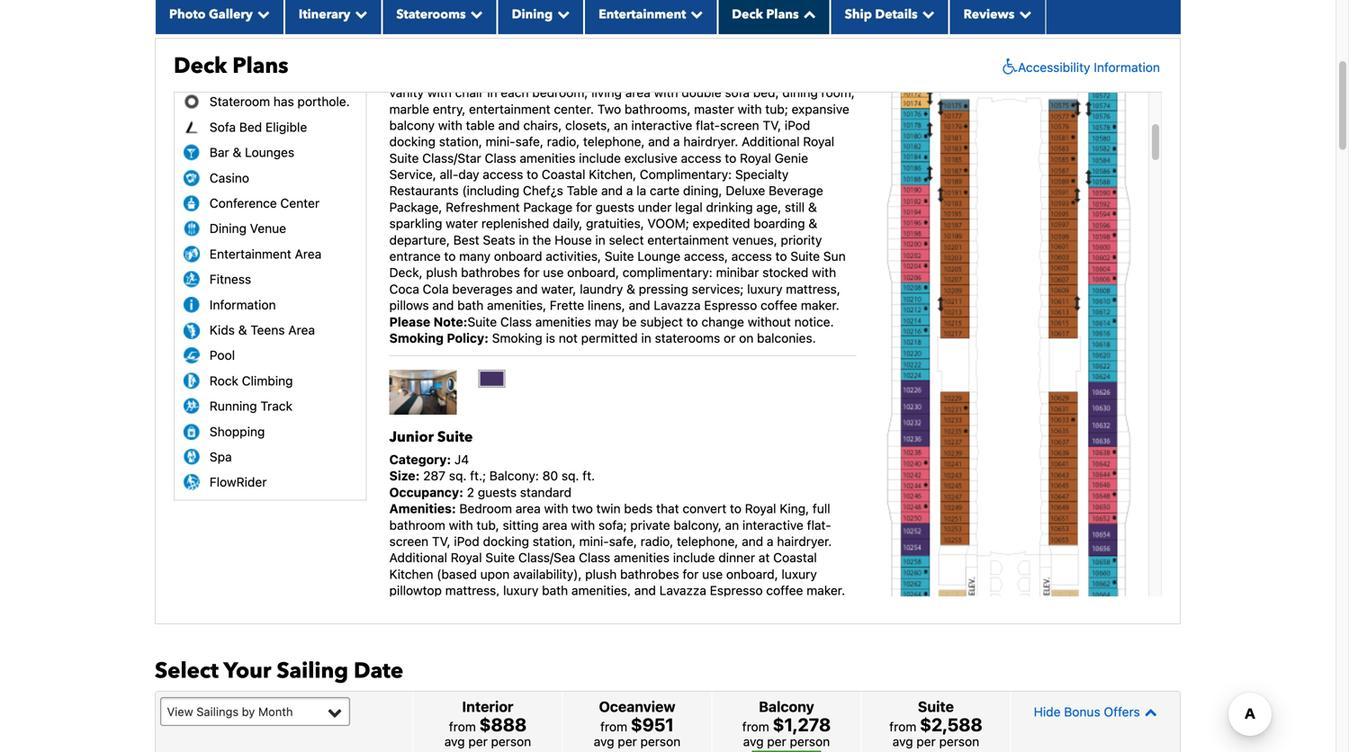 Task type: vqa. For each thing, say whether or not it's contained in the screenshot.
the left The $109
no



Task type: locate. For each thing, give the bounding box(es) containing it.
1 horizontal spatial entertainment
[[599, 6, 686, 23]]

1 balconies. from the top
[[757, 331, 816, 346]]

interactive inside a2 673 sq. ft.; balcony: 610 sq. ft. up to 8 guests master bedroom has a king size bed with duxiana mattress, second bedroom has two twin beds that convert to royal king and two pullman beds, vanity with chair in each bedroom, living area with double sofa bed, dining room, marble entry, entertainment center. two bathrooms, master with tub; expansive balcony with table and chairs, closets, an interactive flat-screen tv, ipod docking station, mini-safe, radio, telephone, and a hairdryer. additional royal suite class/star class amenities include exclusive access to royal genie service, all-day access to coastal kitchen, complimentary: specialty restaurants (including chef¿s table and a la carte dining, deluxe beverage package, refreshment package for guests under legal drinking age, still & sparkling water replenished daily, gratuities, voom; expedited boarding & departure, best seats in the house in select entertainment venues, priority entrance to many onboard activities, suite lounge access, access to suite sun deck, plush bathrobes for use onboard, complimentary: minibar stocked with coca cola beverages and water, laundry & pressing services; luxury mattress, pillows and bath amenities, frette linens, and lavazza espresso coffee maker. please note: suite class amenities may be subject to change without notice. smoking policy: smoking is not permitted in staterooms or on balconies.
[[631, 118, 693, 133]]

chevron down image for itinerary
[[351, 7, 368, 20]]

$951
[[631, 714, 674, 735]]

1 vertical spatial is
[[546, 616, 555, 631]]

class up (including
[[485, 151, 516, 166]]

person inside interior from $888 avg per person
[[491, 734, 531, 749]]

coastal up table
[[542, 167, 586, 182]]

per inside interior from $888 avg per person
[[468, 734, 488, 749]]

hairdryer. inside a2 673 sq. ft.; balcony: 610 sq. ft. up to 8 guests master bedroom has a king size bed with duxiana mattress, second bedroom has two twin beds that convert to royal king and two pullman beds, vanity with chair in each bedroom, living area with double sofa bed, dining room, marble entry, entertainment center. two bathrooms, master with tub; expansive balcony with table and chairs, closets, an interactive flat-screen tv, ipod docking station, mini-safe, radio, telephone, and a hairdryer. additional royal suite class/star class amenities include exclusive access to royal genie service, all-day access to coastal kitchen, complimentary: specialty restaurants (including chef¿s table and a la carte dining, deluxe beverage package, refreshment package for guests under legal drinking age, still & sparkling water replenished daily, gratuities, voom; expedited boarding & departure, best seats in the house in select entertainment venues, priority entrance to many onboard activities, suite lounge access, access to suite sun deck, plush bathrobes for use onboard, complimentary: minibar stocked with coca cola beverages and water, laundry & pressing services; luxury mattress, pillows and bath amenities, frette linens, and lavazza espresso coffee maker. please note: suite class amenities may be subject to change without notice. smoking policy: smoking is not permitted in staterooms or on balconies.
[[684, 134, 739, 149]]

on
[[739, 331, 754, 346], [739, 616, 754, 631]]

cruise information element
[[155, 0, 1181, 641]]

stateroom inside stateroom has an obstructed view.
[[210, 53, 270, 67]]

0 vertical spatial entertainment
[[469, 102, 551, 116]]

and down duxiana on the right of page
[[706, 69, 728, 84]]

from for $888
[[449, 720, 476, 734]]

restaurants
[[389, 183, 459, 198]]

0 vertical spatial coastal
[[542, 167, 586, 182]]

linens,
[[588, 298, 625, 313]]

specialty
[[735, 167, 789, 182]]

0 horizontal spatial bath
[[458, 298, 484, 313]]

1 vertical spatial not
[[559, 616, 578, 631]]

avg inside interior from $888 avg per person
[[445, 734, 465, 749]]

include down balcony,
[[673, 551, 715, 565]]

not inside a2 673 sq. ft.; balcony: 610 sq. ft. up to 8 guests master bedroom has a king size bed with duxiana mattress, second bedroom has two twin beds that convert to royal king and two pullman beds, vanity with chair in each bedroom, living area with double sofa bed, dining room, marble entry, entertainment center. two bathrooms, master with tub; expansive balcony with table and chairs, closets, an interactive flat-screen tv, ipod docking station, mini-safe, radio, telephone, and a hairdryer. additional royal suite class/star class amenities include exclusive access to royal genie service, all-day access to coastal kitchen, complimentary: specialty restaurants (including chef¿s table and a la carte dining, deluxe beverage package, refreshment package for guests under legal drinking age, still & sparkling water replenished daily, gratuities, voom; expedited boarding & departure, best seats in the house in select entertainment venues, priority entrance to many onboard activities, suite lounge access, access to suite sun deck, plush bathrobes for use onboard, complimentary: minibar stocked with coca cola beverages and water, laundry & pressing services; luxury mattress, pillows and bath amenities, frette linens, and lavazza espresso coffee maker. please note: suite class amenities may be subject to change without notice. smoking policy: smoking is not permitted in staterooms or on balconies.
[[559, 331, 578, 346]]

0 horizontal spatial additional
[[389, 551, 447, 565]]

entertainment inside dropdown button
[[599, 6, 686, 23]]

stateroom for stateroom has porthole.
[[210, 94, 270, 109]]

0 vertical spatial twin
[[494, 69, 518, 84]]

2 stateroom from the top
[[210, 94, 270, 109]]

1 vertical spatial docking
[[483, 534, 529, 549]]

1 vertical spatial bath
[[542, 583, 568, 598]]

0 vertical spatial hairdryer.
[[684, 134, 739, 149]]

0 vertical spatial balconies.
[[757, 331, 816, 346]]

stateroom for stateroom has an obstructed view.
[[210, 53, 270, 67]]

0 vertical spatial interactive
[[631, 118, 693, 133]]

0 vertical spatial information
[[1094, 60, 1160, 75]]

0 vertical spatial an
[[298, 53, 312, 67]]

3 from from the left
[[742, 720, 770, 734]]

subject
[[640, 314, 683, 329]]

0 horizontal spatial use
[[543, 265, 564, 280]]

bathrobes inside bedroom area with two twin beds that convert to royal king, full bathroom with tub, sitting area with sofa; private balcony, an interactive flat- screen tv, ipod docking station, mini-safe, radio, telephone, and a hairdryer. additional royal suite class/sea class amenities include dinner at coastal kitchen (based upon availability), plush bathrobes for use onboard, luxury pillowtop mattress, luxury bath amenities, and lavazza espresso coffee maker.
[[620, 567, 679, 582]]

please
[[389, 314, 431, 329]]

bar
[[210, 145, 229, 160]]

lavazza inside bedroom area with two twin beds that convert to royal king, full bathroom with tub, sitting area with sofa; private balcony, an interactive flat- screen tv, ipod docking station, mini-safe, radio, telephone, and a hairdryer. additional royal suite class/sea class amenities include dinner at coastal kitchen (based upon availability), plush bathrobes for use onboard, luxury pillowtop mattress, luxury bath amenities, and lavazza espresso coffee maker.
[[660, 583, 707, 598]]

ship details
[[845, 6, 918, 23]]

screen down bathroom
[[389, 534, 429, 549]]

1 staterooms from the top
[[655, 331, 720, 346]]

ipod
[[785, 118, 810, 133], [454, 534, 480, 549]]

2 per from the left
[[618, 734, 637, 749]]

for down the onboard
[[524, 265, 540, 280]]

at
[[759, 551, 770, 565]]

dining
[[512, 6, 553, 23], [210, 221, 247, 236]]

hide bonus offers
[[1034, 705, 1140, 720]]

bathroom
[[389, 518, 446, 533]]

from inside interior from $888 avg per person
[[449, 720, 476, 734]]

beds up the 'each'
[[521, 69, 550, 84]]

kids & teens area
[[210, 323, 315, 338]]

coastal inside bedroom area with two twin beds that convert to royal king, full bathroom with tub, sitting area with sofa; private balcony, an interactive flat- screen tv, ipod docking station, mini-safe, radio, telephone, and a hairdryer. additional royal suite class/sea class amenities include dinner at coastal kitchen (based upon availability), plush bathrobes for use onboard, luxury pillowtop mattress, luxury bath amenities, and lavazza espresso coffee maker.
[[773, 551, 817, 565]]

docking down sitting
[[483, 534, 529, 549]]

area up class/sea on the bottom left of page
[[542, 518, 567, 533]]

1 vertical spatial amenities,
[[572, 583, 631, 598]]

chevron down image
[[351, 7, 368, 20], [553, 7, 570, 20], [686, 7, 703, 20]]

2
[[467, 485, 474, 500]]

an down two at the left top of the page
[[614, 118, 628, 133]]

mini- inside bedroom area with two twin beds that convert to royal king, full bathroom with tub, sitting area with sofa; private balcony, an interactive flat- screen tv, ipod docking station, mini-safe, radio, telephone, and a hairdryer. additional royal suite class/sea class amenities include dinner at coastal kitchen (based upon availability), plush bathrobes for use onboard, luxury pillowtop mattress, luxury bath amenities, and lavazza espresso coffee maker.
[[579, 534, 609, 549]]

safe,
[[516, 134, 544, 149], [609, 534, 637, 549]]

0 vertical spatial bath
[[458, 298, 484, 313]]

plush
[[426, 265, 458, 280], [585, 567, 617, 582]]

1 vertical spatial ft.;
[[470, 469, 486, 484]]

royal up specialty
[[740, 151, 771, 166]]

per inside suite from $2,588 avg per person
[[917, 734, 936, 749]]

still
[[785, 200, 805, 215]]

1 vertical spatial balconies.
[[757, 616, 816, 631]]

from inside suite from $2,588 avg per person
[[890, 720, 917, 734]]

bedroom area with two twin beds that convert to royal king, full bathroom with tub, sitting area with sofa; private balcony, an interactive flat- screen tv, ipod docking station, mini-safe, radio, telephone, and a hairdryer. additional royal suite class/sea class amenities include dinner at coastal kitchen (based upon availability), plush bathrobes for use onboard, luxury pillowtop mattress, luxury bath amenities, and lavazza espresso coffee maker.
[[389, 501, 845, 598]]

person inside balcony from $1,278 avg per person
[[790, 734, 830, 749]]

2 vertical spatial class
[[579, 551, 610, 565]]

chevron down image up stateroom has an obstructed view.
[[253, 7, 270, 20]]

j4
[[455, 452, 469, 467]]

availability),
[[513, 567, 582, 582]]

2 person from the left
[[641, 734, 681, 749]]

class down sofa;
[[579, 551, 610, 565]]

guests
[[513, 36, 552, 51], [596, 200, 635, 215], [478, 485, 517, 500]]

maker. up notice.
[[801, 298, 840, 313]]

docking down balcony in the left of the page
[[389, 134, 436, 149]]

area up sitting
[[516, 501, 541, 516]]

1 vertical spatial for
[[524, 265, 540, 280]]

use down dinner
[[702, 567, 723, 582]]

beds
[[521, 69, 550, 84], [624, 501, 653, 516]]

staterooms down subject
[[655, 331, 720, 346]]

wheelchair image
[[998, 58, 1018, 76]]

2 or from the top
[[724, 616, 736, 631]]

0 horizontal spatial for
[[524, 265, 540, 280]]

1 horizontal spatial bath
[[542, 583, 568, 598]]

convert up living
[[580, 69, 624, 84]]

month
[[258, 705, 293, 719]]

0 vertical spatial lavazza
[[654, 298, 701, 313]]

1 horizontal spatial for
[[576, 200, 592, 215]]

area down center
[[295, 247, 322, 261]]

0 horizontal spatial onboard,
[[567, 265, 619, 280]]

3 person from the left
[[790, 734, 830, 749]]

is down the availability),
[[546, 616, 555, 631]]

0 vertical spatial guests
[[513, 36, 552, 51]]

ipod down tub;
[[785, 118, 810, 133]]

chevron down image inside itinerary dropdown button
[[351, 7, 368, 20]]

1 vertical spatial mini-
[[579, 534, 609, 549]]

category:
[[389, 452, 451, 467]]

1 horizontal spatial king
[[677, 69, 703, 84]]

entertainment down the 'each'
[[469, 102, 551, 116]]

junior suite
[[389, 428, 473, 448]]

1 from from the left
[[449, 720, 476, 734]]

chevron up image
[[1140, 706, 1157, 719]]

2 balcony: from the top
[[490, 469, 539, 484]]

ipod inside bedroom area with two twin beds that convert to royal king, full bathroom with tub, sitting area with sofa; private balcony, an interactive flat- screen tv, ipod docking station, mini-safe, radio, telephone, and a hairdryer. additional royal suite class/sea class amenities include dinner at coastal kitchen (based upon availability), plush bathrobes for use onboard, luxury pillowtop mattress, luxury bath amenities, and lavazza espresso coffee maker.
[[454, 534, 480, 549]]

per for $951
[[618, 734, 637, 749]]

1 horizontal spatial screen
[[720, 118, 759, 133]]

&
[[233, 145, 242, 160], [808, 200, 817, 215], [809, 216, 818, 231], [627, 282, 635, 297], [238, 323, 247, 338]]

plans up pullman
[[766, 6, 799, 23]]

ipod inside a2 673 sq. ft.; balcony: 610 sq. ft. up to 8 guests master bedroom has a king size bed with duxiana mattress, second bedroom has two twin beds that convert to royal king and two pullman beds, vanity with chair in each bedroom, living area with double sofa bed, dining room, marble entry, entertainment center. two bathrooms, master with tub; expansive balcony with table and chairs, closets, an interactive flat-screen tv, ipod docking station, mini-safe, radio, telephone, and a hairdryer. additional royal suite class/star class amenities include exclusive access to royal genie service, all-day access to coastal kitchen, complimentary: specialty restaurants (including chef¿s table and a la carte dining, deluxe beverage package, refreshment package for guests under legal drinking age, still & sparkling water replenished daily, gratuities, voom; expedited boarding & departure, best seats in the house in select entertainment venues, priority entrance to many onboard activities, suite lounge access, access to suite sun deck, plush bathrobes for use onboard, complimentary: minibar stocked with coca cola beverages and water, laundry & pressing services; luxury mattress, pillows and bath amenities, frette linens, and lavazza espresso coffee maker. please note: suite class amenities may be subject to change without notice. smoking policy: smoking is not permitted in staterooms or on balconies.
[[785, 118, 810, 133]]

without
[[748, 314, 791, 329]]

0 horizontal spatial coastal
[[542, 167, 586, 182]]

twin up the 'each'
[[494, 69, 518, 84]]

chevron down image for photo gallery
[[253, 7, 270, 20]]

1 horizontal spatial access
[[681, 151, 722, 166]]

610
[[543, 20, 564, 34]]

screen down master
[[720, 118, 759, 133]]

mattress, inside bedroom area with two twin beds that convert to royal king, full bathroom with tub, sitting area with sofa; private balcony, an interactive flat- screen tv, ipod docking station, mini-safe, radio, telephone, and a hairdryer. additional royal suite class/sea class amenities include dinner at coastal kitchen (based upon availability), plush bathrobes for use onboard, luxury pillowtop mattress, luxury bath amenities, and lavazza espresso coffee maker.
[[445, 583, 500, 598]]

sitting
[[503, 518, 539, 533]]

bathrobes down private
[[620, 567, 679, 582]]

chevron down image for reviews
[[1015, 7, 1032, 20]]

2 permitted from the top
[[581, 616, 638, 631]]

& up priority
[[809, 216, 818, 231]]

2 horizontal spatial for
[[683, 567, 699, 582]]

on down dinner
[[739, 616, 754, 631]]

a up at
[[767, 534, 774, 549]]

dining for dining
[[512, 6, 553, 23]]

2 avg from the left
[[594, 734, 615, 749]]

information down the fitness
[[210, 297, 276, 312]]

deck plans inside deck plans dropdown button
[[732, 6, 799, 23]]

1 vertical spatial screen
[[389, 534, 429, 549]]

2 vertical spatial an
[[725, 518, 739, 533]]

1 vertical spatial telephone,
[[677, 534, 739, 549]]

interactive inside bedroom area with two twin beds that convert to royal king, full bathroom with tub, sitting area with sofa; private balcony, an interactive flat- screen tv, ipod docking station, mini-safe, radio, telephone, and a hairdryer. additional royal suite class/sea class amenities include dinner at coastal kitchen (based upon availability), plush bathrobes for use onboard, luxury pillowtop mattress, luxury bath amenities, and lavazza espresso coffee maker.
[[743, 518, 804, 533]]

amenities inside bedroom area with two twin beds that convert to royal king, full bathroom with tub, sitting area with sofa; private balcony, an interactive flat- screen tv, ipod docking station, mini-safe, radio, telephone, and a hairdryer. additional royal suite class/sea class amenities include dinner at coastal kitchen (based upon availability), plush bathrobes for use onboard, luxury pillowtop mattress, luxury bath amenities, and lavazza espresso coffee maker.
[[614, 551, 670, 565]]

0 horizontal spatial dining
[[210, 221, 247, 236]]

interior from $888 avg per person
[[445, 698, 531, 749]]

1 vertical spatial stateroom
[[210, 94, 270, 109]]

avg inside oceanview from $951 avg per person
[[594, 734, 615, 749]]

1 person from the left
[[491, 734, 531, 749]]

area up bathrooms,
[[625, 85, 651, 100]]

person inside oceanview from $951 avg per person
[[641, 734, 681, 749]]

4 chevron down image from the left
[[1015, 7, 1032, 20]]

1 vertical spatial twin
[[597, 501, 621, 516]]

that inside bedroom area with two twin beds that convert to royal king, full bathroom with tub, sitting area with sofa; private balcony, an interactive flat- screen tv, ipod docking station, mini-safe, radio, telephone, and a hairdryer. additional royal suite class/sea class amenities include dinner at coastal kitchen (based upon availability), plush bathrobes for use onboard, luxury pillowtop mattress, luxury bath amenities, and lavazza espresso coffee maker.
[[656, 501, 679, 516]]

onboard, inside bedroom area with two twin beds that convert to royal king, full bathroom with tub, sitting area with sofa; private balcony, an interactive flat- screen tv, ipod docking station, mini-safe, radio, telephone, and a hairdryer. additional royal suite class/sea class amenities include dinner at coastal kitchen (based upon availability), plush bathrobes for use onboard, luxury pillowtop mattress, luxury bath amenities, and lavazza espresso coffee maker.
[[726, 567, 778, 582]]

0 horizontal spatial safe,
[[516, 134, 544, 149]]

0 vertical spatial stateroom
[[210, 53, 270, 67]]

a inside bedroom area with two twin beds that convert to royal king, full bathroom with tub, sitting area with sofa; private balcony, an interactive flat- screen tv, ipod docking station, mini-safe, radio, telephone, and a hairdryer. additional royal suite class/sea class amenities include dinner at coastal kitchen (based upon availability), plush bathrobes for use onboard, luxury pillowtop mattress, luxury bath amenities, and lavazza espresso coffee maker.
[[767, 534, 774, 549]]

espresso up change on the right of page
[[704, 298, 757, 313]]

kitchen,
[[589, 167, 637, 182]]

1 horizontal spatial mini-
[[579, 534, 609, 549]]

coffee inside a2 673 sq. ft.; balcony: 610 sq. ft. up to 8 guests master bedroom has a king size bed with duxiana mattress, second bedroom has two twin beds that convert to royal king and two pullman beds, vanity with chair in each bedroom, living area with double sofa bed, dining room, marble entry, entertainment center. two bathrooms, master with tub; expansive balcony with table and chairs, closets, an interactive flat-screen tv, ipod docking station, mini-safe, radio, telephone, and a hairdryer. additional royal suite class/star class amenities include exclusive access to royal genie service, all-day access to coastal kitchen, complimentary: specialty restaurants (including chef¿s table and a la carte dining, deluxe beverage package, refreshment package for guests under legal drinking age, still & sparkling water replenished daily, gratuities, voom; expedited boarding & departure, best seats in the house in select entertainment venues, priority entrance to many onboard activities, suite lounge access, access to suite sun deck, plush bathrobes for use onboard, complimentary: minibar stocked with coca cola beverages and water, laundry & pressing services; luxury mattress, pillows and bath amenities, frette linens, and lavazza espresso coffee maker. please note: suite class amenities may be subject to change without notice. smoking policy: smoking is not permitted in staterooms or on balconies.
[[761, 298, 798, 313]]

lavazza up smoking is not permitted in staterooms or on balconies.
[[660, 583, 707, 598]]

avg for $951
[[594, 734, 615, 749]]

chevron down image for entertainment
[[686, 7, 703, 20]]

activities,
[[546, 249, 601, 264]]

size
[[622, 52, 645, 67]]

interior
[[462, 698, 514, 716]]

convert up balcony,
[[683, 501, 727, 516]]

with right bed
[[674, 52, 699, 67]]

royal
[[642, 69, 674, 84], [803, 134, 835, 149], [740, 151, 771, 166], [745, 501, 776, 516], [451, 551, 482, 565]]

view.
[[277, 69, 306, 84]]

onboard, down at
[[726, 567, 778, 582]]

screen inside bedroom area with two twin beds that convert to royal king, full bathroom with tub, sitting area with sofa; private balcony, an interactive flat- screen tv, ipod docking station, mini-safe, radio, telephone, and a hairdryer. additional royal suite class/sea class amenities include dinner at coastal kitchen (based upon availability), plush bathrobes for use onboard, luxury pillowtop mattress, luxury bath amenities, and lavazza espresso coffee maker.
[[389, 534, 429, 549]]

balcony,
[[674, 518, 722, 533]]

chevron down image inside ship details dropdown button
[[918, 7, 935, 20]]

has up chair at the left of page
[[445, 69, 466, 84]]

balcony from $1,278 avg per person
[[742, 698, 831, 749]]

1 horizontal spatial onboard,
[[726, 567, 778, 582]]

ship
[[845, 6, 872, 23]]

0 horizontal spatial convert
[[580, 69, 624, 84]]

a2
[[455, 3, 470, 18]]

dinner
[[719, 551, 755, 565]]

1 horizontal spatial amenities,
[[572, 583, 631, 598]]

entertainment up size
[[599, 6, 686, 23]]

1 vertical spatial hairdryer.
[[777, 534, 832, 549]]

access up complimentary: on the top of the page
[[681, 151, 722, 166]]

deck plans up duxiana on the right of page
[[732, 6, 799, 23]]

mini- down sofa;
[[579, 534, 609, 549]]

photo gallery button
[[155, 0, 284, 34]]

from left $2,588
[[890, 720, 917, 734]]

1 vertical spatial include
[[673, 551, 715, 565]]

3 chevron down image from the left
[[918, 7, 935, 20]]

1 vertical spatial coffee
[[766, 583, 803, 598]]

sq. down a2
[[449, 20, 467, 34]]

person inside suite from $2,588 avg per person
[[939, 734, 980, 749]]

1 horizontal spatial bedroom
[[503, 52, 555, 67]]

1 vertical spatial espresso
[[710, 583, 763, 598]]

hide bonus offers link
[[1016, 697, 1176, 728]]

amenities, down the availability),
[[572, 583, 631, 598]]

use up water,
[[543, 265, 564, 280]]

from down oceanview
[[600, 720, 628, 734]]

an
[[298, 53, 312, 67], [614, 118, 628, 133], [725, 518, 739, 533]]

two down master at the left of page
[[469, 69, 490, 84]]

balcony:
[[490, 20, 539, 34], [490, 469, 539, 484]]

twin up sofa;
[[597, 501, 621, 516]]

1 permitted from the top
[[581, 331, 638, 346]]

obstructed
[[210, 69, 273, 84]]

0 vertical spatial or
[[724, 331, 736, 346]]

sq. right 610 at left
[[567, 20, 585, 34]]

a up exclusive
[[673, 134, 680, 149]]

radio, down private
[[641, 534, 674, 549]]

0 vertical spatial luxury
[[747, 282, 783, 297]]

select your sailing date
[[155, 657, 403, 686]]

plush inside a2 673 sq. ft.; balcony: 610 sq. ft. up to 8 guests master bedroom has a king size bed with duxiana mattress, second bedroom has two twin beds that convert to royal king and two pullman beds, vanity with chair in each bedroom, living area with double sofa bed, dining room, marble entry, entertainment center. two bathrooms, master with tub; expansive balcony with table and chairs, closets, an interactive flat-screen tv, ipod docking station, mini-safe, radio, telephone, and a hairdryer. additional royal suite class/star class amenities include exclusive access to royal genie service, all-day access to coastal kitchen, complimentary: specialty restaurants (including chef¿s table and a la carte dining, deluxe beverage package, refreshment package for guests under legal drinking age, still & sparkling water replenished daily, gratuities, voom; expedited boarding & departure, best seats in the house in select entertainment venues, priority entrance to many onboard activities, suite lounge access, access to suite sun deck, plush bathrobes for use onboard, complimentary: minibar stocked with coca cola beverages and water, laundry & pressing services; luxury mattress, pillows and bath amenities, frette linens, and lavazza espresso coffee maker. please note: suite class amenities may be subject to change without notice. smoking policy: smoking is not permitted in staterooms or on balconies.
[[426, 265, 458, 280]]

kids
[[210, 323, 235, 338]]

per for $2,588
[[917, 734, 936, 749]]

espresso inside bedroom area with two twin beds that convert to royal king, full bathroom with tub, sitting area with sofa; private balcony, an interactive flat- screen tv, ipod docking station, mini-safe, radio, telephone, and a hairdryer. additional royal suite class/sea class amenities include dinner at coastal kitchen (based upon availability), plush bathrobes for use onboard, luxury pillowtop mattress, luxury bath amenities, and lavazza espresso coffee maker.
[[710, 583, 763, 598]]

telephone, inside a2 673 sq. ft.; balcony: 610 sq. ft. up to 8 guests master bedroom has a king size bed with duxiana mattress, second bedroom has two twin beds that convert to royal king and two pullman beds, vanity with chair in each bedroom, living area with double sofa bed, dining room, marble entry, entertainment center. two bathrooms, master with tub; expansive balcony with table and chairs, closets, an interactive flat-screen tv, ipod docking station, mini-safe, radio, telephone, and a hairdryer. additional royal suite class/star class amenities include exclusive access to royal genie service, all-day access to coastal kitchen, complimentary: specialty restaurants (including chef¿s table and a la carte dining, deluxe beverage package, refreshment package for guests under legal drinking age, still & sparkling water replenished daily, gratuities, voom; expedited boarding & departure, best seats in the house in select entertainment venues, priority entrance to many onboard activities, suite lounge access, access to suite sun deck, plush bathrobes for use onboard, complimentary: minibar stocked with coca cola beverages and water, laundry & pressing services; luxury mattress, pillows and bath amenities, frette linens, and lavazza espresso coffee maker. please note: suite class amenities may be subject to change without notice. smoking policy: smoking is not permitted in staterooms or on balconies.
[[583, 134, 645, 149]]

2 not from the top
[[559, 616, 578, 631]]

sofa
[[210, 120, 236, 135]]

1 balcony: from the top
[[490, 20, 539, 34]]

deck plans down photo gallery dropdown button
[[174, 51, 288, 81]]

1 is from the top
[[546, 331, 555, 346]]

bath down 'beverages'
[[458, 298, 484, 313]]

avg inside suite from $2,588 avg per person
[[893, 734, 913, 749]]

2 ft.; from the top
[[470, 469, 486, 484]]

0 vertical spatial radio,
[[547, 134, 580, 149]]

chevron down image inside reviews dropdown button
[[1015, 7, 1032, 20]]

0 horizontal spatial deck
[[174, 51, 227, 81]]

suite
[[389, 151, 419, 166], [605, 249, 634, 264], [791, 249, 820, 264], [468, 314, 497, 329], [437, 428, 473, 448], [486, 551, 515, 565], [918, 698, 954, 716]]

dining for dining venue
[[210, 221, 247, 236]]

1 horizontal spatial information
[[1094, 60, 1160, 75]]

2 chevron down image from the left
[[553, 7, 570, 20]]

ipod down tub,
[[454, 534, 480, 549]]

sofa bed eligible
[[210, 120, 307, 135]]

avg down oceanview
[[594, 734, 615, 749]]

bath inside a2 673 sq. ft.; balcony: 610 sq. ft. up to 8 guests master bedroom has a king size bed with duxiana mattress, second bedroom has two twin beds that convert to royal king and two pullman beds, vanity with chair in each bedroom, living area with double sofa bed, dining room, marble entry, entertainment center. two bathrooms, master with tub; expansive balcony with table and chairs, closets, an interactive flat-screen tv, ipod docking station, mini-safe, radio, telephone, and a hairdryer. additional royal suite class/star class amenities include exclusive access to royal genie service, all-day access to coastal kitchen, complimentary: specialty restaurants (including chef¿s table and a la carte dining, deluxe beverage package, refreshment package for guests under legal drinking age, still & sparkling water replenished daily, gratuities, voom; expedited boarding & departure, best seats in the house in select entertainment venues, priority entrance to many onboard activities, suite lounge access, access to suite sun deck, plush bathrobes for use onboard, complimentary: minibar stocked with coca cola beverages and water, laundry & pressing services; luxury mattress, pillows and bath amenities, frette linens, and lavazza espresso coffee maker. please note: suite class amenities may be subject to change without notice. smoking policy: smoking is not permitted in staterooms or on balconies.
[[458, 298, 484, 313]]

chevron down image inside "dining" dropdown button
[[553, 7, 570, 20]]

from inside balcony from $1,278 avg per person
[[742, 720, 770, 734]]

1 vertical spatial bathrobes
[[620, 567, 679, 582]]

docking inside a2 673 sq. ft.; balcony: 610 sq. ft. up to 8 guests master bedroom has a king size bed with duxiana mattress, second bedroom has two twin beds that convert to royal king and two pullman beds, vanity with chair in each bedroom, living area with double sofa bed, dining room, marble entry, entertainment center. two bathrooms, master with tub; expansive balcony with table and chairs, closets, an interactive flat-screen tv, ipod docking station, mini-safe, radio, telephone, and a hairdryer. additional royal suite class/star class amenities include exclusive access to royal genie service, all-day access to coastal kitchen, complimentary: specialty restaurants (including chef¿s table and a la carte dining, deluxe beverage package, refreshment package for guests under legal drinking age, still & sparkling water replenished daily, gratuities, voom; expedited boarding & departure, best seats in the house in select entertainment venues, priority entrance to many onboard activities, suite lounge access, access to suite sun deck, plush bathrobes for use onboard, complimentary: minibar stocked with coca cola beverages and water, laundry & pressing services; luxury mattress, pillows and bath amenities, frette linens, and lavazza espresso coffee maker. please note: suite class amenities may be subject to change without notice. smoking policy: smoking is not permitted in staterooms or on balconies.
[[389, 134, 436, 149]]

1 vertical spatial or
[[724, 616, 736, 631]]

and left water,
[[516, 282, 538, 297]]

0 vertical spatial ipod
[[785, 118, 810, 133]]

deck plans
[[732, 6, 799, 23], [174, 51, 288, 81]]

staterooms down dinner
[[655, 616, 720, 631]]

0 vertical spatial additional
[[742, 134, 800, 149]]

from inside oceanview from $951 avg per person
[[600, 720, 628, 734]]

0 vertical spatial ft.
[[588, 20, 601, 34]]

pressing
[[639, 282, 689, 297]]

tv, down tub;
[[763, 118, 781, 133]]

3 per from the left
[[767, 734, 787, 749]]

per inside oceanview from $951 avg per person
[[618, 734, 637, 749]]

4 from from the left
[[890, 720, 917, 734]]

espresso inside a2 673 sq. ft.; balcony: 610 sq. ft. up to 8 guests master bedroom has a king size bed with duxiana mattress, second bedroom has two twin beds that convert to royal king and two pullman beds, vanity with chair in each bedroom, living area with double sofa bed, dining room, marble entry, entertainment center. two bathrooms, master with tub; expansive balcony with table and chairs, closets, an interactive flat-screen tv, ipod docking station, mini-safe, radio, telephone, and a hairdryer. additional royal suite class/star class amenities include exclusive access to royal genie service, all-day access to coastal kitchen, complimentary: specialty restaurants (including chef¿s table and a la carte dining, deluxe beverage package, refreshment package for guests under legal drinking age, still & sparkling water replenished daily, gratuities, voom; expedited boarding & departure, best seats in the house in select entertainment venues, priority entrance to many onboard activities, suite lounge access, access to suite sun deck, plush bathrobes for use onboard, complimentary: minibar stocked with coca cola beverages and water, laundry & pressing services; luxury mattress, pillows and bath amenities, frette linens, and lavazza espresso coffee maker. please note: suite class amenities may be subject to change without notice. smoking policy: smoking is not permitted in staterooms or on balconies.
[[704, 298, 757, 313]]

chevron down image inside entertainment dropdown button
[[686, 7, 703, 20]]

track
[[261, 399, 293, 414]]

and right table
[[498, 118, 520, 133]]

guests up gratuities,
[[596, 200, 635, 215]]

deck up duxiana on the right of page
[[732, 6, 763, 23]]

lounge
[[638, 249, 681, 264]]

ft. inside a2 673 sq. ft.; balcony: 610 sq. ft. up to 8 guests master bedroom has a king size bed with duxiana mattress, second bedroom has two twin beds that convert to royal king and two pullman beds, vanity with chair in each bedroom, living area with double sofa bed, dining room, marble entry, entertainment center. two bathrooms, master with tub; expansive balcony with table and chairs, closets, an interactive flat-screen tv, ipod docking station, mini-safe, radio, telephone, and a hairdryer. additional royal suite class/star class amenities include exclusive access to royal genie service, all-day access to coastal kitchen, complimentary: specialty restaurants (including chef¿s table and a la carte dining, deluxe beverage package, refreshment package for guests under legal drinking age, still & sparkling water replenished daily, gratuities, voom; expedited boarding & departure, best seats in the house in select entertainment venues, priority entrance to many onboard activities, suite lounge access, access to suite sun deck, plush bathrobes for use onboard, complimentary: minibar stocked with coca cola beverages and water, laundry & pressing services; luxury mattress, pillows and bath amenities, frette linens, and lavazza espresso coffee maker. please note: suite class amenities may be subject to change without notice. smoking policy: smoking is not permitted in staterooms or on balconies.
[[588, 20, 601, 34]]

2 chevron down image from the left
[[466, 7, 483, 20]]

0 vertical spatial mini-
[[486, 134, 516, 149]]

and up smoking is not permitted in staterooms or on balconies.
[[635, 583, 656, 598]]

safe, down chairs, at left
[[516, 134, 544, 149]]

ft. right 610 at left
[[588, 20, 601, 34]]

from for $1,278
[[742, 720, 770, 734]]

include inside bedroom area with two twin beds that convert to royal king, full bathroom with tub, sitting area with sofa; private balcony, an interactive flat- screen tv, ipod docking station, mini-safe, radio, telephone, and a hairdryer. additional royal suite class/sea class amenities include dinner at coastal kitchen (based upon availability), plush bathrobes for use onboard, luxury pillowtop mattress, luxury bath amenities, and lavazza espresso coffee maker.
[[673, 551, 715, 565]]

ft. inside category: j4 size: 287 sq. ft.; balcony: 80 sq. ft. occupancy: 2 guests standard amenities:
[[583, 469, 595, 484]]

chevron down image
[[253, 7, 270, 20], [466, 7, 483, 20], [918, 7, 935, 20], [1015, 7, 1032, 20]]

chevron down image inside staterooms dropdown button
[[466, 7, 483, 20]]

1 stateroom from the top
[[210, 53, 270, 67]]

avg down 'balcony'
[[743, 734, 764, 749]]

4 per from the left
[[917, 734, 936, 749]]

0 horizontal spatial interactive
[[631, 118, 693, 133]]

0 horizontal spatial beds
[[521, 69, 550, 84]]

two inside bedroom area with two twin beds that convert to royal king, full bathroom with tub, sitting area with sofa; private balcony, an interactive flat- screen tv, ipod docking station, mini-safe, radio, telephone, and a hairdryer. additional royal suite class/sea class amenities include dinner at coastal kitchen (based upon availability), plush bathrobes for use onboard, luxury pillowtop mattress, luxury bath amenities, and lavazza espresso coffee maker.
[[572, 501, 593, 516]]

additional inside a2 673 sq. ft.; balcony: 610 sq. ft. up to 8 guests master bedroom has a king size bed with duxiana mattress, second bedroom has two twin beds that convert to royal king and two pullman beds, vanity with chair in each bedroom, living area with double sofa bed, dining room, marble entry, entertainment center. two bathrooms, master with tub; expansive balcony with table and chairs, closets, an interactive flat-screen tv, ipod docking station, mini-safe, radio, telephone, and a hairdryer. additional royal suite class/star class amenities include exclusive access to royal genie service, all-day access to coastal kitchen, complimentary: specialty restaurants (including chef¿s table and a la carte dining, deluxe beverage package, refreshment package for guests under legal drinking age, still & sparkling water replenished daily, gratuities, voom; expedited boarding & departure, best seats in the house in select entertainment venues, priority entrance to many onboard activities, suite lounge access, access to suite sun deck, plush bathrobes for use onboard, complimentary: minibar stocked with coca cola beverages and water, laundry & pressing services; luxury mattress, pillows and bath amenities, frette linens, and lavazza espresso coffee maker. please note: suite class amenities may be subject to change without notice. smoking policy: smoking is not permitted in staterooms or on balconies.
[[742, 134, 800, 149]]

2 is from the top
[[546, 616, 555, 631]]

deluxe
[[726, 183, 765, 198]]

2 vertical spatial luxury
[[503, 583, 539, 598]]

photo
[[169, 6, 206, 23]]

0 vertical spatial is
[[546, 331, 555, 346]]

0 vertical spatial king
[[593, 52, 619, 67]]

1 not from the top
[[559, 331, 578, 346]]

1 vertical spatial an
[[614, 118, 628, 133]]

from for $2,588
[[890, 720, 917, 734]]

avg down the interior
[[445, 734, 465, 749]]

a left la at the left top of the page
[[626, 183, 633, 198]]

twin inside bedroom area with two twin beds that convert to royal king, full bathroom with tub, sitting area with sofa; private balcony, an interactive flat- screen tv, ipod docking station, mini-safe, radio, telephone, and a hairdryer. additional royal suite class/sea class amenities include dinner at coastal kitchen (based upon availability), plush bathrobes for use onboard, luxury pillowtop mattress, luxury bath amenities, and lavazza espresso coffee maker.
[[597, 501, 621, 516]]

0 horizontal spatial entertainment
[[210, 247, 291, 261]]

1 ft.; from the top
[[470, 20, 486, 34]]

policy:
[[447, 331, 489, 346]]

amenities, down 'beverages'
[[487, 298, 547, 313]]

espresso
[[704, 298, 757, 313], [710, 583, 763, 598]]

chevron down image for staterooms
[[466, 7, 483, 20]]

1 vertical spatial ipod
[[454, 534, 480, 549]]

smoking is not permitted in staterooms or on balconies.
[[489, 616, 816, 631]]

sq.
[[449, 20, 467, 34], [567, 20, 585, 34], [449, 469, 467, 484], [562, 469, 579, 484]]

radio, inside a2 673 sq. ft.; balcony: 610 sq. ft. up to 8 guests master bedroom has a king size bed with duxiana mattress, second bedroom has two twin beds that convert to royal king and two pullman beds, vanity with chair in each bedroom, living area with double sofa bed, dining room, marble entry, entertainment center. two bathrooms, master with tub; expansive balcony with table and chairs, closets, an interactive flat-screen tv, ipod docking station, mini-safe, radio, telephone, and a hairdryer. additional royal suite class/star class amenities include exclusive access to royal genie service, all-day access to coastal kitchen, complimentary: specialty restaurants (including chef¿s table and a la carte dining, deluxe beverage package, refreshment package for guests under legal drinking age, still & sparkling water replenished daily, gratuities, voom; expedited boarding & departure, best seats in the house in select entertainment venues, priority entrance to many onboard activities, suite lounge access, access to suite sun deck, plush bathrobes for use onboard, complimentary: minibar stocked with coca cola beverages and water, laundry & pressing services; luxury mattress, pillows and bath amenities, frette linens, and lavazza espresso coffee maker. please note: suite class amenities may be subject to change without notice. smoking policy: smoking is not permitted in staterooms or on balconies.
[[547, 134, 580, 149]]

hairdryer. down master
[[684, 134, 739, 149]]

1 vertical spatial permitted
[[581, 616, 638, 631]]

1 vertical spatial on
[[739, 616, 754, 631]]

coffee up without
[[761, 298, 798, 313]]

docking inside bedroom area with two twin beds that convert to royal king, full bathroom with tub, sitting area with sofa; private balcony, an interactive flat- screen tv, ipod docking station, mini-safe, radio, telephone, and a hairdryer. additional royal suite class/sea class amenities include dinner at coastal kitchen (based upon availability), plush bathrobes for use onboard, luxury pillowtop mattress, luxury bath amenities, and lavazza espresso coffee maker.
[[483, 534, 529, 549]]

2 vertical spatial amenities
[[614, 551, 670, 565]]

avg for $1,278
[[743, 734, 764, 749]]

1 or from the top
[[724, 331, 736, 346]]

0 horizontal spatial deck plans
[[174, 51, 288, 81]]

with down entry,
[[438, 118, 463, 133]]

2 from from the left
[[600, 720, 628, 734]]

0 vertical spatial for
[[576, 200, 592, 215]]

1 horizontal spatial dining
[[512, 6, 553, 23]]

bath
[[458, 298, 484, 313], [542, 583, 568, 598]]

balcony: inside category: j4 size: 287 sq. ft.; balcony: 80 sq. ft. occupancy: 2 guests standard amenities:
[[490, 469, 539, 484]]

entrance
[[389, 249, 441, 264]]

chevron down image for dining
[[553, 7, 570, 20]]

4 person from the left
[[939, 734, 980, 749]]

0 horizontal spatial station,
[[439, 134, 482, 149]]

include
[[579, 151, 621, 166], [673, 551, 715, 565]]

not down the availability),
[[559, 616, 578, 631]]

onboard, up laundry
[[567, 265, 619, 280]]

1 per from the left
[[468, 734, 488, 749]]

0 horizontal spatial chevron down image
[[351, 7, 368, 20]]

plans
[[766, 6, 799, 23], [232, 51, 288, 81]]

chevron down image inside photo gallery dropdown button
[[253, 7, 270, 20]]

1 on from the top
[[739, 331, 754, 346]]

1 avg from the left
[[445, 734, 465, 749]]

4 avg from the left
[[893, 734, 913, 749]]

1 chevron down image from the left
[[253, 7, 270, 20]]

accessibility information
[[1018, 60, 1160, 75]]

bath down the availability),
[[542, 583, 568, 598]]

3 chevron down image from the left
[[686, 7, 703, 20]]

3 avg from the left
[[743, 734, 764, 749]]

an up view. on the top left
[[298, 53, 312, 67]]

priority
[[781, 233, 822, 247]]

permitted
[[581, 331, 638, 346], [581, 616, 638, 631]]

ft.; up up
[[470, 20, 486, 34]]

2 vertical spatial mattress,
[[445, 583, 500, 598]]

has up view. on the top left
[[274, 53, 294, 67]]

interactive down bathrooms,
[[631, 118, 693, 133]]

entertainment for entertainment
[[599, 6, 686, 23]]

avg for $2,588
[[893, 734, 913, 749]]

in
[[487, 85, 497, 100], [519, 233, 529, 247], [595, 233, 606, 247], [641, 331, 652, 346], [641, 616, 652, 631]]

$888
[[480, 714, 527, 735]]

for down balcony,
[[683, 567, 699, 582]]

0 vertical spatial telephone,
[[583, 134, 645, 149]]

that up private
[[656, 501, 679, 516]]

or down change on the right of page
[[724, 331, 736, 346]]

1 horizontal spatial two
[[572, 501, 593, 516]]

per inside balcony from $1,278 avg per person
[[767, 734, 787, 749]]

sq. down j4
[[449, 469, 467, 484]]

and
[[706, 69, 728, 84], [498, 118, 520, 133], [648, 134, 670, 149], [601, 183, 623, 198], [516, 282, 538, 297], [432, 298, 454, 313], [629, 298, 650, 313], [742, 534, 764, 549], [635, 583, 656, 598]]

class
[[485, 151, 516, 166], [501, 314, 532, 329], [579, 551, 610, 565]]

1 vertical spatial onboard,
[[726, 567, 778, 582]]

1 horizontal spatial station,
[[533, 534, 576, 549]]

1 vertical spatial king
[[677, 69, 703, 84]]

entertainment
[[599, 6, 686, 23], [210, 247, 291, 261]]

each
[[501, 85, 529, 100]]

1 vertical spatial lavazza
[[660, 583, 707, 598]]

1 chevron down image from the left
[[351, 7, 368, 20]]

teens
[[251, 323, 285, 338]]

a up bedroom,
[[583, 52, 589, 67]]

0 vertical spatial deck plans
[[732, 6, 799, 23]]

0 vertical spatial bathrobes
[[461, 265, 520, 280]]

0 horizontal spatial tv,
[[432, 534, 451, 549]]

0 horizontal spatial that
[[553, 69, 576, 84]]

avg inside balcony from $1,278 avg per person
[[743, 734, 764, 749]]

0 horizontal spatial king
[[593, 52, 619, 67]]

kitchen
[[389, 567, 433, 582]]

has inside stateroom has an obstructed view.
[[274, 53, 294, 67]]

amenities up chef¿s
[[520, 151, 576, 166]]

that inside a2 673 sq. ft.; balcony: 610 sq. ft. up to 8 guests master bedroom has a king size bed with duxiana mattress, second bedroom has two twin beds that convert to royal king and two pullman beds, vanity with chair in each bedroom, living area with double sofa bed, dining room, marble entry, entertainment center. two bathrooms, master with tub; expansive balcony with table and chairs, closets, an interactive flat-screen tv, ipod docking station, mini-safe, radio, telephone, and a hairdryer. additional royal suite class/star class amenities include exclusive access to royal genie service, all-day access to coastal kitchen, complimentary: specialty restaurants (including chef¿s table and a la carte dining, deluxe beverage package, refreshment package for guests under legal drinking age, still & sparkling water replenished daily, gratuities, voom; expedited boarding & departure, best seats in the house in select entertainment venues, priority entrance to many onboard activities, suite lounge access, access to suite sun deck, plush bathrobes for use onboard, complimentary: minibar stocked with coca cola beverages and water, laundry & pressing services; luxury mattress, pillows and bath amenities, frette linens, and lavazza espresso coffee maker. please note: suite class amenities may be subject to change without notice. smoking policy: smoking is not permitted in staterooms or on balconies.
[[553, 69, 576, 84]]

balcony: up standard
[[490, 469, 539, 484]]

luxury down stocked
[[747, 282, 783, 297]]

your
[[224, 657, 271, 686]]



Task type: describe. For each thing, give the bounding box(es) containing it.
deck,
[[389, 265, 423, 280]]

1 vertical spatial information
[[210, 297, 276, 312]]

balcony
[[759, 698, 815, 716]]

service,
[[389, 167, 436, 182]]

complimentary:
[[640, 167, 732, 182]]

casino
[[210, 170, 249, 185]]

ft.; inside category: j4 size: 287 sq. ft.; balcony: 80 sq. ft. occupancy: 2 guests standard amenities:
[[470, 469, 486, 484]]

legal
[[675, 200, 703, 215]]

water
[[446, 216, 478, 231]]

category: j4 size: 287 sq. ft.; balcony: 80 sq. ft. occupancy: 2 guests standard amenities:
[[389, 452, 595, 516]]

to right subject
[[687, 314, 698, 329]]

pillows
[[389, 298, 429, 313]]

view
[[167, 705, 193, 719]]

sq. right 80
[[562, 469, 579, 484]]

tub;
[[766, 102, 788, 116]]

station, inside a2 673 sq. ft.; balcony: 610 sq. ft. up to 8 guests master bedroom has a king size bed with duxiana mattress, second bedroom has two twin beds that convert to royal king and two pullman beds, vanity with chair in each bedroom, living area with double sofa bed, dining room, marble entry, entertainment center. two bathrooms, master with tub; expansive balcony with table and chairs, closets, an interactive flat-screen tv, ipod docking station, mini-safe, radio, telephone, and a hairdryer. additional royal suite class/star class amenities include exclusive access to royal genie service, all-day access to coastal kitchen, complimentary: specialty restaurants (including chef¿s table and a la carte dining, deluxe beverage package, refreshment package for guests under legal drinking age, still & sparkling water replenished daily, gratuities, voom; expedited boarding & departure, best seats in the house in select entertainment venues, priority entrance to many onboard activities, suite lounge access, access to suite sun deck, plush bathrobes for use onboard, complimentary: minibar stocked with coca cola beverages and water, laundry & pressing services; luxury mattress, pillows and bath amenities, frette linens, and lavazza espresso coffee maker. please note: suite class amenities may be subject to change without notice. smoking policy: smoking is not permitted in staterooms or on balconies.
[[439, 134, 482, 149]]

lounges
[[245, 145, 294, 160]]

exclusive
[[625, 151, 678, 166]]

maker. inside bedroom area with two twin beds that convert to royal king, full bathroom with tub, sitting area with sofa; private balcony, an interactive flat- screen tv, ipod docking station, mini-safe, radio, telephone, and a hairdryer. additional royal suite class/sea class amenities include dinner at coastal kitchen (based upon availability), plush bathrobes for use onboard, luxury pillowtop mattress, luxury bath amenities, and lavazza espresso coffee maker.
[[807, 583, 845, 598]]

coca
[[389, 282, 419, 297]]

& right "bar"
[[233, 145, 242, 160]]

pullman
[[756, 69, 802, 84]]

conference center
[[210, 196, 320, 211]]

plush inside bedroom area with two twin beds that convert to royal king, full bathroom with tub, sitting area with sofa; private balcony, an interactive flat- screen tv, ipod docking station, mini-safe, radio, telephone, and a hairdryer. additional royal suite class/sea class amenities include dinner at coastal kitchen (based upon availability), plush bathrobes for use onboard, luxury pillowtop mattress, luxury bath amenities, and lavazza espresso coffee maker.
[[585, 567, 617, 582]]

king,
[[780, 501, 809, 516]]

screen inside a2 673 sq. ft.; balcony: 610 sq. ft. up to 8 guests master bedroom has a king size bed with duxiana mattress, second bedroom has two twin beds that convert to royal king and two pullman beds, vanity with chair in each bedroom, living area with double sofa bed, dining room, marble entry, entertainment center. two bathrooms, master with tub; expansive balcony with table and chairs, closets, an interactive flat-screen tv, ipod docking station, mini-safe, radio, telephone, and a hairdryer. additional royal suite class/star class amenities include exclusive access to royal genie service, all-day access to coastal kitchen, complimentary: specialty restaurants (including chef¿s table and a la carte dining, deluxe beverage package, refreshment package for guests under legal drinking age, still & sparkling water replenished daily, gratuities, voom; expedited boarding & departure, best seats in the house in select entertainment venues, priority entrance to many onboard activities, suite lounge access, access to suite sun deck, plush bathrobes for use onboard, complimentary: minibar stocked with coca cola beverages and water, laundry & pressing services; luxury mattress, pillows and bath amenities, frette linens, and lavazza espresso coffee maker. please note: suite class amenities may be subject to change without notice. smoking policy: smoking is not permitted in staterooms or on balconies.
[[720, 118, 759, 133]]

from for $951
[[600, 720, 628, 734]]

maker. inside a2 673 sq. ft.; balcony: 610 sq. ft. up to 8 guests master bedroom has a king size bed with duxiana mattress, second bedroom has two twin beds that convert to royal king and two pullman beds, vanity with chair in each bedroom, living area with double sofa bed, dining room, marble entry, entertainment center. two bathrooms, master with tub; expansive balcony with table and chairs, closets, an interactive flat-screen tv, ipod docking station, mini-safe, radio, telephone, and a hairdryer. additional royal suite class/star class amenities include exclusive access to royal genie service, all-day access to coastal kitchen, complimentary: specialty restaurants (including chef¿s table and a la carte dining, deluxe beverage package, refreshment package for guests under legal drinking age, still & sparkling water replenished daily, gratuities, voom; expedited boarding & departure, best seats in the house in select entertainment venues, priority entrance to many onboard activities, suite lounge access, access to suite sun deck, plush bathrobes for use onboard, complimentary: minibar stocked with coca cola beverages and water, laundry & pressing services; luxury mattress, pillows and bath amenities, frette linens, and lavazza espresso coffee maker. please note: suite class amenities may be subject to change without notice. smoking policy: smoking is not permitted in staterooms or on balconies.
[[801, 298, 840, 313]]

0 vertical spatial amenities
[[520, 151, 576, 166]]

to up specialty
[[725, 151, 737, 166]]

cola
[[423, 282, 449, 297]]

hide
[[1034, 705, 1061, 720]]

flat- inside bedroom area with two twin beds that convert to royal king, full bathroom with tub, sitting area with sofa; private balcony, an interactive flat- screen tv, ipod docking station, mini-safe, radio, telephone, and a hairdryer. additional royal suite class/sea class amenities include dinner at coastal kitchen (based upon availability), plush bathrobes for use onboard, luxury pillowtop mattress, luxury bath amenities, and lavazza espresso coffee maker.
[[807, 518, 831, 533]]

tv, inside a2 673 sq. ft.; balcony: 610 sq. ft. up to 8 guests master bedroom has a king size bed with duxiana mattress, second bedroom has two twin beds that convert to royal king and two pullman beds, vanity with chair in each bedroom, living area with double sofa bed, dining room, marble entry, entertainment center. two bathrooms, master with tub; expansive balcony with table and chairs, closets, an interactive flat-screen tv, ipod docking station, mini-safe, radio, telephone, and a hairdryer. additional royal suite class/star class amenities include exclusive access to royal genie service, all-day access to coastal kitchen, complimentary: specialty restaurants (including chef¿s table and a la carte dining, deluxe beverage package, refreshment package for guests under legal drinking age, still & sparkling water replenished daily, gratuities, voom; expedited boarding & departure, best seats in the house in select entertainment venues, priority entrance to many onboard activities, suite lounge access, access to suite sun deck, plush bathrobes for use onboard, complimentary: minibar stocked with coca cola beverages and water, laundry & pressing services; luxury mattress, pillows and bath amenities, frette linens, and lavazza espresso coffee maker. please note: suite class amenities may be subject to change without notice. smoking policy: smoking is not permitted in staterooms or on balconies.
[[763, 118, 781, 133]]

or inside a2 673 sq. ft.; balcony: 610 sq. ft. up to 8 guests master bedroom has a king size bed with duxiana mattress, second bedroom has two twin beds that convert to royal king and two pullman beds, vanity with chair in each bedroom, living area with double sofa bed, dining room, marble entry, entertainment center. two bathrooms, master with tub; expansive balcony with table and chairs, closets, an interactive flat-screen tv, ipod docking station, mini-safe, radio, telephone, and a hairdryer. additional royal suite class/star class amenities include exclusive access to royal genie service, all-day access to coastal kitchen, complimentary: specialty restaurants (including chef¿s table and a la carte dining, deluxe beverage package, refreshment package for guests under legal drinking age, still & sparkling water replenished daily, gratuities, voom; expedited boarding & departure, best seats in the house in select entertainment venues, priority entrance to many onboard activities, suite lounge access, access to suite sun deck, plush bathrobes for use onboard, complimentary: minibar stocked with coca cola beverages and water, laundry & pressing services; luxury mattress, pillows and bath amenities, frette linens, and lavazza espresso coffee maker. please note: suite class amenities may be subject to change without notice. smoking policy: smoking is not permitted in staterooms or on balconies.
[[724, 331, 736, 346]]

2 horizontal spatial access
[[732, 249, 772, 264]]

be
[[622, 314, 637, 329]]

per for $888
[[468, 734, 488, 749]]

with up entry,
[[427, 85, 452, 100]]

coastal inside a2 673 sq. ft.; balcony: 610 sq. ft. up to 8 guests master bedroom has a king size bed with duxiana mattress, second bedroom has two twin beds that convert to royal king and two pullman beds, vanity with chair in each bedroom, living area with double sofa bed, dining room, marble entry, entertainment center. two bathrooms, master with tub; expansive balcony with table and chairs, closets, an interactive flat-screen tv, ipod docking station, mini-safe, radio, telephone, and a hairdryer. additional royal suite class/star class amenities include exclusive access to royal genie service, all-day access to coastal kitchen, complimentary: specialty restaurants (including chef¿s table and a la carte dining, deluxe beverage package, refreshment package for guests under legal drinking age, still & sparkling water replenished daily, gratuities, voom; expedited boarding & departure, best seats in the house in select entertainment venues, priority entrance to many onboard activities, suite lounge access, access to suite sun deck, plush bathrobes for use onboard, complimentary: minibar stocked with coca cola beverages and water, laundry & pressing services; luxury mattress, pillows and bath amenities, frette linens, and lavazza espresso coffee maker. please note: suite class amenities may be subject to change without notice. smoking policy: smoking is not permitted in staterooms or on balconies.
[[542, 167, 586, 182]]

minibar
[[716, 265, 759, 280]]

entry,
[[433, 102, 466, 116]]

has up eligible
[[274, 94, 294, 109]]

0 horizontal spatial entertainment
[[469, 102, 551, 116]]

itinerary button
[[284, 0, 382, 34]]

a2 673 sq. ft.; balcony: 610 sq. ft. up to 8 guests master bedroom has a king size bed with duxiana mattress, second bedroom has two twin beds that convert to royal king and two pullman beds, vanity with chair in each bedroom, living area with double sofa bed, dining room, marble entry, entertainment center. two bathrooms, master with tub; expansive balcony with table and chairs, closets, an interactive flat-screen tv, ipod docking station, mini-safe, radio, telephone, and a hairdryer. additional royal suite class/star class amenities include exclusive access to royal genie service, all-day access to coastal kitchen, complimentary: specialty restaurants (including chef¿s table and a la carte dining, deluxe beverage package, refreshment package for guests under legal drinking age, still & sparkling water replenished daily, gratuities, voom; expedited boarding & departure, best seats in the house in select entertainment venues, priority entrance to many onboard activities, suite lounge access, access to suite sun deck, plush bathrobes for use onboard, complimentary: minibar stocked with coca cola beverages and water, laundry & pressing services; luxury mattress, pillows and bath amenities, frette linens, and lavazza espresso coffee maker. please note: suite class amenities may be subject to change without notice. smoking policy: smoking is not permitted in staterooms or on balconies.
[[389, 3, 855, 346]]

1 vertical spatial area
[[288, 323, 315, 338]]

use inside a2 673 sq. ft.; balcony: 610 sq. ft. up to 8 guests master bedroom has a king size bed with duxiana mattress, second bedroom has two twin beds that convert to royal king and two pullman beds, vanity with chair in each bedroom, living area with double sofa bed, dining room, marble entry, entertainment center. two bathrooms, master with tub; expansive balcony with table and chairs, closets, an interactive flat-screen tv, ipod docking station, mini-safe, radio, telephone, and a hairdryer. additional royal suite class/star class amenities include exclusive access to royal genie service, all-day access to coastal kitchen, complimentary: specialty restaurants (including chef¿s table and a la carte dining, deluxe beverage package, refreshment package for guests under legal drinking age, still & sparkling water replenished daily, gratuities, voom; expedited boarding & departure, best seats in the house in select entertainment venues, priority entrance to many onboard activities, suite lounge access, access to suite sun deck, plush bathrobes for use onboard, complimentary: minibar stocked with coca cola beverages and water, laundry & pressing services; luxury mattress, pillows and bath amenities, frette linens, and lavazza espresso coffee maker. please note: suite class amenities may be subject to change without notice. smoking policy: smoking is not permitted in staterooms or on balconies.
[[543, 265, 564, 280]]

balconies. inside a2 673 sq. ft.; balcony: 610 sq. ft. up to 8 guests master bedroom has a king size bed with duxiana mattress, second bedroom has two twin beds that convert to royal king and two pullman beds, vanity with chair in each bedroom, living area with double sofa bed, dining room, marble entry, entertainment center. two bathrooms, master with tub; expansive balcony with table and chairs, closets, an interactive flat-screen tv, ipod docking station, mini-safe, radio, telephone, and a hairdryer. additional royal suite class/star class amenities include exclusive access to royal genie service, all-day access to coastal kitchen, complimentary: specialty restaurants (including chef¿s table and a la carte dining, deluxe beverage package, refreshment package for guests under legal drinking age, still & sparkling water replenished daily, gratuities, voom; expedited boarding & departure, best seats in the house in select entertainment venues, priority entrance to many onboard activities, suite lounge access, access to suite sun deck, plush bathrobes for use onboard, complimentary: minibar stocked with coca cola beverages and water, laundry & pressing services; luxury mattress, pillows and bath amenities, frette linens, and lavazza espresso coffee maker. please note: suite class amenities may be subject to change without notice. smoking policy: smoking is not permitted in staterooms or on balconies.
[[757, 331, 816, 346]]

1 vertical spatial luxury
[[782, 567, 817, 582]]

chevron up image
[[799, 7, 816, 20]]

frette
[[550, 298, 584, 313]]

2 balconies. from the top
[[757, 616, 816, 631]]

boarding
[[754, 216, 805, 231]]

sofa
[[725, 85, 750, 100]]

room,
[[822, 85, 855, 100]]

entertainment button
[[584, 0, 718, 34]]

carte
[[650, 183, 680, 198]]

deck inside deck plans dropdown button
[[732, 6, 763, 23]]

plans inside dropdown button
[[766, 6, 799, 23]]

0 horizontal spatial bedroom
[[389, 69, 442, 84]]

smoking right policy:
[[492, 331, 543, 346]]

with left tub,
[[449, 518, 473, 533]]

2 horizontal spatial two
[[731, 69, 752, 84]]

oceanview from $951 avg per person
[[594, 698, 681, 749]]

to up chef¿s
[[527, 167, 538, 182]]

with left sofa;
[[571, 518, 595, 533]]

$1,278
[[773, 714, 831, 735]]

1 vertical spatial guests
[[596, 200, 635, 215]]

notice.
[[795, 314, 834, 329]]

note:
[[434, 314, 468, 329]]

tub,
[[477, 518, 499, 533]]

avg for $888
[[445, 734, 465, 749]]

laundry
[[580, 282, 623, 297]]

gratuities,
[[586, 216, 644, 231]]

1 vertical spatial deck plans
[[174, 51, 288, 81]]

class/sea
[[518, 551, 576, 565]]

package,
[[389, 200, 442, 215]]

is inside a2 673 sq. ft.; balcony: 610 sq. ft. up to 8 guests master bedroom has a king size bed with duxiana mattress, second bedroom has two twin beds that convert to royal king and two pullman beds, vanity with chair in each bedroom, living area with double sofa bed, dining room, marble entry, entertainment center. two bathrooms, master with tub; expansive balcony with table and chairs, closets, an interactive flat-screen tv, ipod docking station, mini-safe, radio, telephone, and a hairdryer. additional royal suite class/star class amenities include exclusive access to royal genie service, all-day access to coastal kitchen, complimentary: specialty restaurants (including chef¿s table and a la carte dining, deluxe beverage package, refreshment package for guests under legal drinking age, still & sparkling water replenished daily, gratuities, voom; expedited boarding & departure, best seats in the house in select entertainment venues, priority entrance to many onboard activities, suite lounge access, access to suite sun deck, plush bathrobes for use onboard, complimentary: minibar stocked with coca cola beverages and water, laundry & pressing services; luxury mattress, pillows and bath amenities, frette linens, and lavazza espresso coffee maker. please note: suite class amenities may be subject to change without notice. smoking policy: smoking is not permitted in staterooms or on balconies.
[[546, 331, 555, 346]]

chevron down image for ship details
[[918, 7, 935, 20]]

with up bathrooms,
[[654, 85, 678, 100]]

entertainment area
[[210, 247, 322, 261]]

luxury inside a2 673 sq. ft.; balcony: 610 sq. ft. up to 8 guests master bedroom has a king size bed with duxiana mattress, second bedroom has two twin beds that convert to royal king and two pullman beds, vanity with chair in each bedroom, living area with double sofa bed, dining room, marble entry, entertainment center. two bathrooms, master with tub; expansive balcony with table and chairs, closets, an interactive flat-screen tv, ipod docking station, mini-safe, radio, telephone, and a hairdryer. additional royal suite class/star class amenities include exclusive access to royal genie service, all-day access to coastal kitchen, complimentary: specialty restaurants (including chef¿s table and a la carte dining, deluxe beverage package, refreshment package for guests under legal drinking age, still & sparkling water replenished daily, gratuities, voom; expedited boarding & departure, best seats in the house in select entertainment venues, priority entrance to many onboard activities, suite lounge access, access to suite sun deck, plush bathrobes for use onboard, complimentary: minibar stocked with coca cola beverages and water, laundry & pressing services; luxury mattress, pillows and bath amenities, frette linens, and lavazza espresso coffee maker. please note: suite class amenities may be subject to change without notice. smoking policy: smoking is not permitted in staterooms or on balconies.
[[747, 282, 783, 297]]

center
[[280, 196, 320, 211]]

full
[[813, 501, 831, 516]]

chef¿s
[[523, 183, 563, 198]]

and up exclusive
[[648, 134, 670, 149]]

and up be
[[629, 298, 650, 313]]

conference
[[210, 196, 277, 211]]

tv, inside bedroom area with two twin beds that convert to royal king, full bathroom with tub, sitting area with sofa; private balcony, an interactive flat- screen tv, ipod docking station, mini-safe, radio, telephone, and a hairdryer. additional royal suite class/sea class amenities include dinner at coastal kitchen (based upon availability), plush bathrobes for use onboard, luxury pillowtop mattress, luxury bath amenities, and lavazza espresso coffee maker.
[[432, 534, 451, 549]]

per for $1,278
[[767, 734, 787, 749]]

sailings
[[196, 705, 239, 719]]

class inside bedroom area with two twin beds that convert to royal king, full bathroom with tub, sitting area with sofa; private balcony, an interactive flat- screen tv, ipod docking station, mini-safe, radio, telephone, and a hairdryer. additional royal suite class/sea class amenities include dinner at coastal kitchen (based upon availability), plush bathrobes for use onboard, luxury pillowtop mattress, luxury bath amenities, and lavazza espresso coffee maker.
[[579, 551, 610, 565]]

select
[[609, 233, 644, 247]]

0 vertical spatial class
[[485, 151, 516, 166]]

royal up genie
[[803, 134, 835, 149]]

include inside a2 673 sq. ft.; balcony: 610 sq. ft. up to 8 guests master bedroom has a king size bed with duxiana mattress, second bedroom has two twin beds that convert to royal king and two pullman beds, vanity with chair in each bedroom, living area with double sofa bed, dining room, marble entry, entertainment center. two bathrooms, master with tub; expansive balcony with table and chairs, closets, an interactive flat-screen tv, ipod docking station, mini-safe, radio, telephone, and a hairdryer. additional royal suite class/star class amenities include exclusive access to royal genie service, all-day access to coastal kitchen, complimentary: specialty restaurants (including chef¿s table and a la carte dining, deluxe beverage package, refreshment package for guests under legal drinking age, still & sparkling water replenished daily, gratuities, voom; expedited boarding & departure, best seats in the house in select entertainment venues, priority entrance to many onboard activities, suite lounge access, access to suite sun deck, plush bathrobes for use onboard, complimentary: minibar stocked with coca cola beverages and water, laundry & pressing services; luxury mattress, pillows and bath amenities, frette linens, and lavazza espresso coffee maker. please note: suite class amenities may be subject to change without notice. smoking policy: smoking is not permitted in staterooms or on balconies.
[[579, 151, 621, 166]]

refreshment
[[446, 200, 520, 215]]

amenities, inside bedroom area with two twin beds that convert to royal king, full bathroom with tub, sitting area with sofa; private balcony, an interactive flat- screen tv, ipod docking station, mini-safe, radio, telephone, and a hairdryer. additional royal suite class/sea class amenities include dinner at coastal kitchen (based upon availability), plush bathrobes for use onboard, luxury pillowtop mattress, luxury bath amenities, and lavazza espresso coffee maker.
[[572, 583, 631, 598]]

in up the onboard
[[519, 233, 529, 247]]

an inside bedroom area with two twin beds that convert to royal king, full bathroom with tub, sitting area with sofa; private balcony, an interactive flat- screen tv, ipod docking station, mini-safe, radio, telephone, and a hairdryer. additional royal suite class/sea class amenities include dinner at coastal kitchen (based upon availability), plush bathrobes for use onboard, luxury pillowtop mattress, luxury bath amenities, and lavazza espresso coffee maker.
[[725, 518, 739, 533]]

and up note:
[[432, 298, 454, 313]]

with down sofa
[[738, 102, 762, 116]]

ft.; inside a2 673 sq. ft.; balcony: 610 sq. ft. up to 8 guests master bedroom has a king size bed with duxiana mattress, second bedroom has two twin beds that convert to royal king and two pullman beds, vanity with chair in each bedroom, living area with double sofa bed, dining room, marble entry, entertainment center. two bathrooms, master with tub; expansive balcony with table and chairs, closets, an interactive flat-screen tv, ipod docking station, mini-safe, radio, telephone, and a hairdryer. additional royal suite class/star class amenities include exclusive access to royal genie service, all-day access to coastal kitchen, complimentary: specialty restaurants (including chef¿s table and a la carte dining, deluxe beverage package, refreshment package for guests under legal drinking age, still & sparkling water replenished daily, gratuities, voom; expedited boarding & departure, best seats in the house in select entertainment venues, priority entrance to many onboard activities, suite lounge access, access to suite sun deck, plush bathrobes for use onboard, complimentary: minibar stocked with coca cola beverages and water, laundry & pressing services; luxury mattress, pillows and bath amenities, frette linens, and lavazza espresso coffee maker. please note: suite class amenities may be subject to change without notice. smoking policy: smoking is not permitted in staterooms or on balconies.
[[470, 20, 486, 34]]

amenities, inside a2 673 sq. ft.; balcony: 610 sq. ft. up to 8 guests master bedroom has a king size bed with duxiana mattress, second bedroom has two twin beds that convert to royal king and two pullman beds, vanity with chair in each bedroom, living area with double sofa bed, dining room, marble entry, entertainment center. two bathrooms, master with tub; expansive balcony with table and chairs, closets, an interactive flat-screen tv, ipod docking station, mini-safe, radio, telephone, and a hairdryer. additional royal suite class/star class amenities include exclusive access to royal genie service, all-day access to coastal kitchen, complimentary: specialty restaurants (including chef¿s table and a la carte dining, deluxe beverage package, refreshment package for guests under legal drinking age, still & sparkling water replenished daily, gratuities, voom; expedited boarding & departure, best seats in the house in select entertainment venues, priority entrance to many onboard activities, suite lounge access, access to suite sun deck, plush bathrobes for use onboard, complimentary: minibar stocked with coca cola beverages and water, laundry & pressing services; luxury mattress, pillows and bath amenities, frette linens, and lavazza espresso coffee maker. please note: suite class amenities may be subject to change without notice. smoking policy: smoking is not permitted in staterooms or on balconies.
[[487, 298, 547, 313]]

station, inside bedroom area with two twin beds that convert to royal king, full bathroom with tub, sitting area with sofa; private balcony, an interactive flat- screen tv, ipod docking station, mini-safe, radio, telephone, and a hairdryer. additional royal suite class/sea class amenities include dinner at coastal kitchen (based upon availability), plush bathrobes for use onboard, luxury pillowtop mattress, luxury bath amenities, and lavazza espresso coffee maker.
[[533, 534, 576, 549]]

guests inside category: j4 size: 287 sq. ft.; balcony: 80 sq. ft. occupancy: 2 guests standard amenities:
[[478, 485, 517, 500]]

an inside a2 673 sq. ft.; balcony: 610 sq. ft. up to 8 guests master bedroom has a king size bed with duxiana mattress, second bedroom has two twin beds that convert to royal king and two pullman beds, vanity with chair in each bedroom, living area with double sofa bed, dining room, marble entry, entertainment center. two bathrooms, master with tub; expansive balcony with table and chairs, closets, an interactive flat-screen tv, ipod docking station, mini-safe, radio, telephone, and a hairdryer. additional royal suite class/star class amenities include exclusive access to royal genie service, all-day access to coastal kitchen, complimentary: specialty restaurants (including chef¿s table and a la carte dining, deluxe beverage package, refreshment package for guests under legal drinking age, still & sparkling water replenished daily, gratuities, voom; expedited boarding & departure, best seats in the house in select entertainment venues, priority entrance to many onboard activities, suite lounge access, access to suite sun deck, plush bathrobes for use onboard, complimentary: minibar stocked with coca cola beverages and water, laundry & pressing services; luxury mattress, pillows and bath amenities, frette linens, and lavazza espresso coffee maker. please note: suite class amenities may be subject to change without notice. smoking policy: smoking is not permitted in staterooms or on balconies.
[[614, 118, 628, 133]]

0 vertical spatial area
[[295, 247, 322, 261]]

flat- inside a2 673 sq. ft.; balcony: 610 sq. ft. up to 8 guests master bedroom has a king size bed with duxiana mattress, second bedroom has two twin beds that convert to royal king and two pullman beds, vanity with chair in each bedroom, living area with double sofa bed, dining room, marble entry, entertainment center. two bathrooms, master with tub; expansive balcony with table and chairs, closets, an interactive flat-screen tv, ipod docking station, mini-safe, radio, telephone, and a hairdryer. additional royal suite class/star class amenities include exclusive access to royal genie service, all-day access to coastal kitchen, complimentary: specialty restaurants (including chef¿s table and a la carte dining, deluxe beverage package, refreshment package for guests under legal drinking age, still & sparkling water replenished daily, gratuities, voom; expedited boarding & departure, best seats in the house in select entertainment venues, priority entrance to many onboard activities, suite lounge access, access to suite sun deck, plush bathrobes for use onboard, complimentary: minibar stocked with coca cola beverages and water, laundry & pressing services; luxury mattress, pillows and bath amenities, frette linens, and lavazza espresso coffee maker. please note: suite class amenities may be subject to change without notice. smoking policy: smoking is not permitted in staterooms or on balconies.
[[696, 118, 720, 133]]

in down gratuities,
[[595, 233, 606, 247]]

dining
[[783, 85, 818, 100]]

flowrider
[[210, 475, 267, 490]]

under
[[638, 200, 672, 215]]

has up bedroom,
[[559, 52, 579, 67]]

beverage
[[769, 183, 824, 198]]

2 on from the top
[[739, 616, 754, 631]]

venue
[[250, 221, 286, 236]]

2 staterooms from the top
[[655, 616, 720, 631]]

to down size
[[627, 69, 639, 84]]

royal down bed
[[642, 69, 674, 84]]

bed
[[239, 120, 262, 135]]

convert inside a2 673 sq. ft.; balcony: 610 sq. ft. up to 8 guests master bedroom has a king size bed with duxiana mattress, second bedroom has two twin beds that convert to royal king and two pullman beds, vanity with chair in each bedroom, living area with double sofa bed, dining room, marble entry, entertainment center. two bathrooms, master with tub; expansive balcony with table and chairs, closets, an interactive flat-screen tv, ipod docking station, mini-safe, radio, telephone, and a hairdryer. additional royal suite class/star class amenities include exclusive access to royal genie service, all-day access to coastal kitchen, complimentary: specialty restaurants (including chef¿s table and a la carte dining, deluxe beverage package, refreshment package for guests under legal drinking age, still & sparkling water replenished daily, gratuities, voom; expedited boarding & departure, best seats in the house in select entertainment venues, priority entrance to many onboard activities, suite lounge access, access to suite sun deck, plush bathrobes for use onboard, complimentary: minibar stocked with coca cola beverages and water, laundry & pressing services; luxury mattress, pillows and bath amenities, frette linens, and lavazza espresso coffee maker. please note: suite class amenities may be subject to change without notice. smoking policy: smoking is not permitted in staterooms or on balconies.
[[580, 69, 624, 84]]

safe, inside bedroom area with two twin beds that convert to royal king, full bathroom with tub, sitting area with sofa; private balcony, an interactive flat- screen tv, ipod docking station, mini-safe, radio, telephone, and a hairdryer. additional royal suite class/sea class amenities include dinner at coastal kitchen (based upon availability), plush bathrobes for use onboard, luxury pillowtop mattress, luxury bath amenities, and lavazza espresso coffee maker.
[[609, 534, 637, 549]]

0 vertical spatial mattress,
[[752, 52, 806, 67]]

0 horizontal spatial plans
[[232, 51, 288, 81]]

pool
[[210, 348, 235, 363]]

additional inside bedroom area with two twin beds that convert to royal king, full bathroom with tub, sitting area with sofa; private balcony, an interactive flat- screen tv, ipod docking station, mini-safe, radio, telephone, and a hairdryer. additional royal suite class/sea class amenities include dinner at coastal kitchen (based upon availability), plush bathrobes for use onboard, luxury pillowtop mattress, luxury bath amenities, and lavazza espresso coffee maker.
[[389, 551, 447, 565]]

table
[[466, 118, 495, 133]]

smoking down please
[[389, 331, 444, 346]]

hairdryer. inside bedroom area with two twin beds that convert to royal king, full bathroom with tub, sitting area with sofa; private balcony, an interactive flat- screen tv, ipod docking station, mini-safe, radio, telephone, and a hairdryer. additional royal suite class/sea class amenities include dinner at coastal kitchen (based upon availability), plush bathrobes for use onboard, luxury pillowtop mattress, luxury bath amenities, and lavazza espresso coffee maker.
[[777, 534, 832, 549]]

replenished
[[482, 216, 549, 231]]

on inside a2 673 sq. ft.; balcony: 610 sq. ft. up to 8 guests master bedroom has a king size bed with duxiana mattress, second bedroom has two twin beds that convert to royal king and two pullman beds, vanity with chair in each bedroom, living area with double sofa bed, dining room, marble entry, entertainment center. two bathrooms, master with tub; expansive balcony with table and chairs, closets, an interactive flat-screen tv, ipod docking station, mini-safe, radio, telephone, and a hairdryer. additional royal suite class/star class amenities include exclusive access to royal genie service, all-day access to coastal kitchen, complimentary: specialty restaurants (including chef¿s table and a la carte dining, deluxe beverage package, refreshment package for guests under legal drinking age, still & sparkling water replenished daily, gratuities, voom; expedited boarding & departure, best seats in the house in select entertainment venues, priority entrance to many onboard activities, suite lounge access, access to suite sun deck, plush bathrobes for use onboard, complimentary: minibar stocked with coca cola beverages and water, laundry & pressing services; luxury mattress, pillows and bath amenities, frette linens, and lavazza espresso coffee maker. please note: suite class amenities may be subject to change without notice. smoking policy: smoking is not permitted in staterooms or on balconies.
[[739, 331, 754, 346]]

0 horizontal spatial area
[[516, 501, 541, 516]]

suite from $2,588 avg per person
[[890, 698, 983, 749]]

an inside stateroom has an obstructed view.
[[298, 53, 312, 67]]

1 vertical spatial deck
[[174, 51, 227, 81]]

to inside bedroom area with two twin beds that convert to royal king, full bathroom with tub, sitting area with sofa; private balcony, an interactive flat- screen tv, ipod docking station, mini-safe, radio, telephone, and a hairdryer. additional royal suite class/sea class amenities include dinner at coastal kitchen (based upon availability), plush bathrobes for use onboard, luxury pillowtop mattress, luxury bath amenities, and lavazza espresso coffee maker.
[[730, 501, 742, 516]]

person for $951
[[641, 734, 681, 749]]

gallery
[[209, 6, 253, 23]]

person for $2,588
[[939, 734, 980, 749]]

date
[[354, 657, 403, 686]]

to up stocked
[[776, 249, 787, 264]]

closets,
[[565, 118, 611, 133]]

onboard, inside a2 673 sq. ft.; balcony: 610 sq. ft. up to 8 guests master bedroom has a king size bed with duxiana mattress, second bedroom has two twin beds that convert to royal king and two pullman beds, vanity with chair in each bedroom, living area with double sofa bed, dining room, marble entry, entertainment center. two bathrooms, master with tub; expansive balcony with table and chairs, closets, an interactive flat-screen tv, ipod docking station, mini-safe, radio, telephone, and a hairdryer. additional royal suite class/star class amenities include exclusive access to royal genie service, all-day access to coastal kitchen, complimentary: specialty restaurants (including chef¿s table and a la carte dining, deluxe beverage package, refreshment package for guests under legal drinking age, still & sparkling water replenished daily, gratuities, voom; expedited boarding & departure, best seats in the house in select entertainment venues, priority entrance to many onboard activities, suite lounge access, access to suite sun deck, plush bathrobes for use onboard, complimentary: minibar stocked with coca cola beverages and water, laundry & pressing services; luxury mattress, pillows and bath amenities, frette linens, and lavazza espresso coffee maker. please note: suite class amenities may be subject to change without notice. smoking policy: smoking is not permitted in staterooms or on balconies.
[[567, 265, 619, 280]]

drinking
[[706, 200, 753, 215]]

balcony: inside a2 673 sq. ft.; balcony: 610 sq. ft. up to 8 guests master bedroom has a king size bed with duxiana mattress, second bedroom has two twin beds that convert to royal king and two pullman beds, vanity with chair in each bedroom, living area with double sofa bed, dining room, marble entry, entertainment center. two bathrooms, master with tub; expansive balcony with table and chairs, closets, an interactive flat-screen tv, ipod docking station, mini-safe, radio, telephone, and a hairdryer. additional royal suite class/star class amenities include exclusive access to royal genie service, all-day access to coastal kitchen, complimentary: specialty restaurants (including chef¿s table and a la carte dining, deluxe beverage package, refreshment package for guests under legal drinking age, still & sparkling water replenished daily, gratuities, voom; expedited boarding & departure, best seats in the house in select entertainment venues, priority entrance to many onboard activities, suite lounge access, access to suite sun deck, plush bathrobes for use onboard, complimentary: minibar stocked with coca cola beverages and water, laundry & pressing services; luxury mattress, pillows and bath amenities, frette linens, and lavazza espresso coffee maker. please note: suite class amenities may be subject to change without notice. smoking policy: smoking is not permitted in staterooms or on balconies.
[[490, 20, 539, 34]]

& right laundry
[[627, 282, 635, 297]]

fitness
[[210, 272, 251, 287]]

person for $888
[[491, 734, 531, 749]]

in left the 'each'
[[487, 85, 497, 100]]

beds inside a2 673 sq. ft.; balcony: 610 sq. ft. up to 8 guests master bedroom has a king size bed with duxiana mattress, second bedroom has two twin beds that convert to royal king and two pullman beds, vanity with chair in each bedroom, living area with double sofa bed, dining room, marble entry, entertainment center. two bathrooms, master with tub; expansive balcony with table and chairs, closets, an interactive flat-screen tv, ipod docking station, mini-safe, radio, telephone, and a hairdryer. additional royal suite class/star class amenities include exclusive access to royal genie service, all-day access to coastal kitchen, complimentary: specialty restaurants (including chef¿s table and a la carte dining, deluxe beverage package, refreshment package for guests under legal drinking age, still & sparkling water replenished daily, gratuities, voom; expedited boarding & departure, best seats in the house in select entertainment venues, priority entrance to many onboard activities, suite lounge access, access to suite sun deck, plush bathrobes for use onboard, complimentary: minibar stocked with coca cola beverages and water, laundry & pressing services; luxury mattress, pillows and bath amenities, frette linens, and lavazza espresso coffee maker. please note: suite class amenities may be subject to change without notice. smoking policy: smoking is not permitted in staterooms or on balconies.
[[521, 69, 550, 84]]

bath inside bedroom area with two twin beds that convert to royal king, full bathroom with tub, sitting area with sofa; private balcony, an interactive flat- screen tv, ipod docking station, mini-safe, radio, telephone, and a hairdryer. additional royal suite class/sea class amenities include dinner at coastal kitchen (based upon availability), plush bathrobes for use onboard, luxury pillowtop mattress, luxury bath amenities, and lavazza espresso coffee maker.
[[542, 583, 568, 598]]

suite inside suite from $2,588 avg per person
[[918, 698, 954, 716]]

8
[[502, 36, 510, 51]]

1 vertical spatial mattress,
[[786, 282, 841, 297]]

beverages
[[452, 282, 513, 297]]

recommended element
[[713, 748, 861, 753]]

287
[[423, 469, 446, 484]]

suite inside bedroom area with two twin beds that convert to royal king, full bathroom with tub, sitting area with sofa; private balcony, an interactive flat- screen tv, ipod docking station, mini-safe, radio, telephone, and a hairdryer. additional royal suite class/sea class amenities include dinner at coastal kitchen (based upon availability), plush bathrobes for use onboard, luxury pillowtop mattress, luxury bath amenities, and lavazza espresso coffee maker.
[[486, 551, 515, 565]]

shopping
[[210, 424, 265, 439]]

0 horizontal spatial two
[[469, 69, 490, 84]]

permitted inside a2 673 sq. ft.; balcony: 610 sq. ft. up to 8 guests master bedroom has a king size bed with duxiana mattress, second bedroom has two twin beds that convert to royal king and two pullman beds, vanity with chair in each bedroom, living area with double sofa bed, dining room, marble entry, entertainment center. two bathrooms, master with tub; expansive balcony with table and chairs, closets, an interactive flat-screen tv, ipod docking station, mini-safe, radio, telephone, and a hairdryer. additional royal suite class/star class amenities include exclusive access to royal genie service, all-day access to coastal kitchen, complimentary: specialty restaurants (including chef¿s table and a la carte dining, deluxe beverage package, refreshment package for guests under legal drinking age, still & sparkling water replenished daily, gratuities, voom; expedited boarding & departure, best seats in the house in select entertainment venues, priority entrance to many onboard activities, suite lounge access, access to suite sun deck, plush bathrobes for use onboard, complimentary: minibar stocked with coca cola beverages and water, laundry & pressing services; luxury mattress, pillows and bath amenities, frette linens, and lavazza espresso coffee maker. please note: suite class amenities may be subject to change without notice. smoking policy: smoking is not permitted in staterooms or on balconies.
[[581, 331, 638, 346]]

with down sun
[[812, 265, 836, 280]]

area inside a2 673 sq. ft.; balcony: 610 sq. ft. up to 8 guests master bedroom has a king size bed with duxiana mattress, second bedroom has two twin beds that convert to royal king and two pullman beds, vanity with chair in each bedroom, living area with double sofa bed, dining room, marble entry, entertainment center. two bathrooms, master with tub; expansive balcony with table and chairs, closets, an interactive flat-screen tv, ipod docking station, mini-safe, radio, telephone, and a hairdryer. additional royal suite class/star class amenities include exclusive access to royal genie service, all-day access to coastal kitchen, complimentary: specialty restaurants (including chef¿s table and a la carte dining, deluxe beverage package, refreshment package for guests under legal drinking age, still & sparkling water replenished daily, gratuities, voom; expedited boarding & departure, best seats in the house in select entertainment venues, priority entrance to many onboard activities, suite lounge access, access to suite sun deck, plush bathrobes for use onboard, complimentary: minibar stocked with coca cola beverages and water, laundry & pressing services; luxury mattress, pillows and bath amenities, frette linens, and lavazza espresso coffee maker. please note: suite class amenities may be subject to change without notice. smoking policy: smoking is not permitted in staterooms or on balconies.
[[625, 85, 651, 100]]

& right still
[[808, 200, 817, 215]]

for inside bedroom area with two twin beds that convert to royal king, full bathroom with tub, sitting area with sofa; private balcony, an interactive flat- screen tv, ipod docking station, mini-safe, radio, telephone, and a hairdryer. additional royal suite class/sea class amenities include dinner at coastal kitchen (based upon availability), plush bathrobes for use onboard, luxury pillowtop mattress, luxury bath amenities, and lavazza espresso coffee maker.
[[683, 567, 699, 582]]

age,
[[757, 200, 782, 215]]

to down best
[[444, 249, 456, 264]]

in down bedroom area with two twin beds that convert to royal king, full bathroom with tub, sitting area with sofa; private balcony, an interactive flat- screen tv, ipod docking station, mini-safe, radio, telephone, and a hairdryer. additional royal suite class/sea class amenities include dinner at coastal kitchen (based upon availability), plush bathrobes for use onboard, luxury pillowtop mattress, luxury bath amenities, and lavazza espresso coffee maker.
[[641, 616, 652, 631]]

house
[[555, 233, 592, 247]]

view sailings by month link
[[160, 697, 350, 726]]

royal left king,
[[745, 501, 776, 516]]

mini- inside a2 673 sq. ft.; balcony: 610 sq. ft. up to 8 guests master bedroom has a king size bed with duxiana mattress, second bedroom has two twin beds that convert to royal king and two pullman beds, vanity with chair in each bedroom, living area with double sofa bed, dining room, marble entry, entertainment center. two bathrooms, master with tub; expansive balcony with table and chairs, closets, an interactive flat-screen tv, ipod docking station, mini-safe, radio, telephone, and a hairdryer. additional royal suite class/star class amenities include exclusive access to royal genie service, all-day access to coastal kitchen, complimentary: specialty restaurants (including chef¿s table and a la carte dining, deluxe beverage package, refreshment package for guests under legal drinking age, still & sparkling water replenished daily, gratuities, voom; expedited boarding & departure, best seats in the house in select entertainment venues, priority entrance to many onboard activities, suite lounge access, access to suite sun deck, plush bathrobes for use onboard, complimentary: minibar stocked with coca cola beverages and water, laundry & pressing services; luxury mattress, pillows and bath amenities, frette linens, and lavazza espresso coffee maker. please note: suite class amenities may be subject to change without notice. smoking policy: smoking is not permitted in staterooms or on balconies.
[[486, 134, 516, 149]]

in down subject
[[641, 331, 652, 346]]

2 vertical spatial area
[[542, 518, 567, 533]]

1 vertical spatial class
[[501, 314, 532, 329]]

details
[[875, 6, 918, 23]]

bedroom,
[[532, 85, 588, 100]]

safe, inside a2 673 sq. ft.; balcony: 610 sq. ft. up to 8 guests master bedroom has a king size bed with duxiana mattress, second bedroom has two twin beds that convert to royal king and two pullman beds, vanity with chair in each bedroom, living area with double sofa bed, dining room, marble entry, entertainment center. two bathrooms, master with tub; expansive balcony with table and chairs, closets, an interactive flat-screen tv, ipod docking station, mini-safe, radio, telephone, and a hairdryer. additional royal suite class/star class amenities include exclusive access to royal genie service, all-day access to coastal kitchen, complimentary: specialty restaurants (including chef¿s table and a la carte dining, deluxe beverage package, refreshment package for guests under legal drinking age, still & sparkling water replenished daily, gratuities, voom; expedited boarding & departure, best seats in the house in select entertainment venues, priority entrance to many onboard activities, suite lounge access, access to suite sun deck, plush bathrobes for use onboard, complimentary: minibar stocked with coca cola beverages and water, laundry & pressing services; luxury mattress, pillows and bath amenities, frette linens, and lavazza espresso coffee maker. please note: suite class amenities may be subject to change without notice. smoking policy: smoking is not permitted in staterooms or on balconies.
[[516, 134, 544, 149]]

chair
[[455, 85, 484, 100]]

smoking down upon at the bottom left of the page
[[492, 616, 543, 631]]

lavazza inside a2 673 sq. ft.; balcony: 610 sq. ft. up to 8 guests master bedroom has a king size bed with duxiana mattress, second bedroom has two twin beds that convert to royal king and two pullman beds, vanity with chair in each bedroom, living area with double sofa bed, dining room, marble entry, entertainment center. two bathrooms, master with tub; expansive balcony with table and chairs, closets, an interactive flat-screen tv, ipod docking station, mini-safe, radio, telephone, and a hairdryer. additional royal suite class/star class amenities include exclusive access to royal genie service, all-day access to coastal kitchen, complimentary: specialty restaurants (including chef¿s table and a la carte dining, deluxe beverage package, refreshment package for guests under legal drinking age, still & sparkling water replenished daily, gratuities, voom; expedited boarding & departure, best seats in the house in select entertainment venues, priority entrance to many onboard activities, suite lounge access, access to suite sun deck, plush bathrobes for use onboard, complimentary: minibar stocked with coca cola beverages and water, laundry & pressing services; luxury mattress, pillows and bath amenities, frette linens, and lavazza espresso coffee maker. please note: suite class amenities may be subject to change without notice. smoking policy: smoking is not permitted in staterooms or on balconies.
[[654, 298, 701, 313]]

occupancy:
[[389, 485, 464, 500]]

amenities:
[[389, 501, 456, 516]]

and down kitchen,
[[601, 183, 623, 198]]

use inside bedroom area with two twin beds that convert to royal king, full bathroom with tub, sitting area with sofa; private balcony, an interactive flat- screen tv, ipod docking station, mini-safe, radio, telephone, and a hairdryer. additional royal suite class/sea class amenities include dinner at coastal kitchen (based upon availability), plush bathrobes for use onboard, luxury pillowtop mattress, luxury bath amenities, and lavazza espresso coffee maker.
[[702, 567, 723, 582]]

staterooms inside a2 673 sq. ft.; balcony: 610 sq. ft. up to 8 guests master bedroom has a king size bed with duxiana mattress, second bedroom has two twin beds that convert to royal king and two pullman beds, vanity with chair in each bedroom, living area with double sofa bed, dining room, marble entry, entertainment center. two bathrooms, master with tub; expansive balcony with table and chairs, closets, an interactive flat-screen tv, ipod docking station, mini-safe, radio, telephone, and a hairdryer. additional royal suite class/star class amenities include exclusive access to royal genie service, all-day access to coastal kitchen, complimentary: specialty restaurants (including chef¿s table and a la carte dining, deluxe beverage package, refreshment package for guests under legal drinking age, still & sparkling water replenished daily, gratuities, voom; expedited boarding & departure, best seats in the house in select entertainment venues, priority entrance to many onboard activities, suite lounge access, access to suite sun deck, plush bathrobes for use onboard, complimentary: minibar stocked with coca cola beverages and water, laundry & pressing services; luxury mattress, pillows and bath amenities, frette linens, and lavazza espresso coffee maker. please note: suite class amenities may be subject to change without notice. smoking policy: smoking is not permitted in staterooms or on balconies.
[[655, 331, 720, 346]]

1 vertical spatial amenities
[[535, 314, 591, 329]]

staterooms button
[[382, 0, 498, 34]]

1 vertical spatial entertainment
[[648, 233, 729, 247]]

second
[[810, 52, 852, 67]]

size:
[[389, 469, 420, 484]]

& right "kids"
[[238, 323, 247, 338]]

1 vertical spatial access
[[483, 167, 523, 182]]

entertainment for entertainment area
[[210, 247, 291, 261]]

and up at
[[742, 534, 764, 549]]

change
[[702, 314, 744, 329]]

to left 8
[[487, 36, 499, 51]]

bathrobes inside a2 673 sq. ft.; balcony: 610 sq. ft. up to 8 guests master bedroom has a king size bed with duxiana mattress, second bedroom has two twin beds that convert to royal king and two pullman beds, vanity with chair in each bedroom, living area with double sofa bed, dining room, marble entry, entertainment center. two bathrooms, master with tub; expansive balcony with table and chairs, closets, an interactive flat-screen tv, ipod docking station, mini-safe, radio, telephone, and a hairdryer. additional royal suite class/star class amenities include exclusive access to royal genie service, all-day access to coastal kitchen, complimentary: specialty restaurants (including chef¿s table and a la carte dining, deluxe beverage package, refreshment package for guests under legal drinking age, still & sparkling water replenished daily, gratuities, voom; expedited boarding & departure, best seats in the house in select entertainment venues, priority entrance to many onboard activities, suite lounge access, access to suite sun deck, plush bathrobes for use onboard, complimentary: minibar stocked with coca cola beverages and water, laundry & pressing services; luxury mattress, pillows and bath amenities, frette linens, and lavazza espresso coffee maker. please note: suite class amenities may be subject to change without notice. smoking policy: smoking is not permitted in staterooms or on balconies.
[[461, 265, 520, 280]]

with down standard
[[544, 501, 569, 516]]

sofa;
[[599, 518, 627, 533]]

coffee inside bedroom area with two twin beds that convert to royal king, full bathroom with tub, sitting area with sofa; private balcony, an interactive flat- screen tv, ipod docking station, mini-safe, radio, telephone, and a hairdryer. additional royal suite class/sea class amenities include dinner at coastal kitchen (based upon availability), plush bathrobes for use onboard, luxury pillowtop mattress, luxury bath amenities, and lavazza espresso coffee maker.
[[766, 583, 803, 598]]

chairs,
[[523, 118, 562, 133]]

$2,588
[[920, 714, 983, 735]]

bathrooms,
[[625, 102, 691, 116]]

accessibility
[[1018, 60, 1091, 75]]

vanity
[[389, 85, 424, 100]]

many
[[459, 249, 491, 264]]

telephone, inside bedroom area with two twin beds that convert to royal king, full bathroom with tub, sitting area with sofa; private balcony, an interactive flat- screen tv, ipod docking station, mini-safe, radio, telephone, and a hairdryer. additional royal suite class/sea class amenities include dinner at coastal kitchen (based upon availability), plush bathrobes for use onboard, luxury pillowtop mattress, luxury bath amenities, and lavazza espresso coffee maker.
[[677, 534, 739, 549]]

radio, inside bedroom area with two twin beds that convert to royal king, full bathroom with tub, sitting area with sofa; private balcony, an interactive flat- screen tv, ipod docking station, mini-safe, radio, telephone, and a hairdryer. additional royal suite class/sea class amenities include dinner at coastal kitchen (based upon availability), plush bathrobes for use onboard, luxury pillowtop mattress, luxury bath amenities, and lavazza espresso coffee maker.
[[641, 534, 674, 549]]

royal up (based
[[451, 551, 482, 565]]

photo gallery
[[169, 6, 253, 23]]

the
[[533, 233, 551, 247]]

twin inside a2 673 sq. ft.; balcony: 610 sq. ft. up to 8 guests master bedroom has a king size bed with duxiana mattress, second bedroom has two twin beds that convert to royal king and two pullman beds, vanity with chair in each bedroom, living area with double sofa bed, dining room, marble entry, entertainment center. two bathrooms, master with tub; expansive balcony with table and chairs, closets, an interactive flat-screen tv, ipod docking station, mini-safe, radio, telephone, and a hairdryer. additional royal suite class/star class amenities include exclusive access to royal genie service, all-day access to coastal kitchen, complimentary: specialty restaurants (including chef¿s table and a la carte dining, deluxe beverage package, refreshment package for guests under legal drinking age, still & sparkling water replenished daily, gratuities, voom; expedited boarding & departure, best seats in the house in select entertainment venues, priority entrance to many onboard activities, suite lounge access, access to suite sun deck, plush bathrobes for use onboard, complimentary: minibar stocked with coca cola beverages and water, laundry & pressing services; luxury mattress, pillows and bath amenities, frette linens, and lavazza espresso coffee maker. please note: suite class amenities may be subject to change without notice. smoking policy: smoking is not permitted in staterooms or on balconies.
[[494, 69, 518, 84]]

convert inside bedroom area with two twin beds that convert to royal king, full bathroom with tub, sitting area with sofa; private balcony, an interactive flat- screen tv, ipod docking station, mini-safe, radio, telephone, and a hairdryer. additional royal suite class/sea class amenities include dinner at coastal kitchen (based upon availability), plush bathrobes for use onboard, luxury pillowtop mattress, luxury bath amenities, and lavazza espresso coffee maker.
[[683, 501, 727, 516]]

beds inside bedroom area with two twin beds that convert to royal king, full bathroom with tub, sitting area with sofa; private balcony, an interactive flat- screen tv, ipod docking station, mini-safe, radio, telephone, and a hairdryer. additional royal suite class/sea class amenities include dinner at coastal kitchen (based upon availability), plush bathrobes for use onboard, luxury pillowtop mattress, luxury bath amenities, and lavazza espresso coffee maker.
[[624, 501, 653, 516]]

person for $1,278
[[790, 734, 830, 749]]



